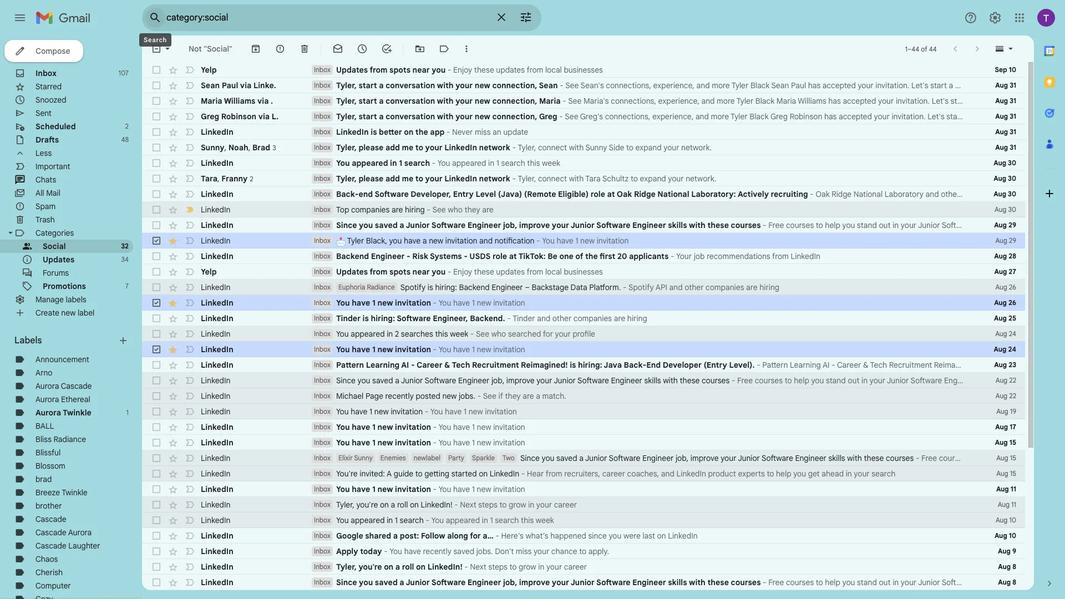 Task type: vqa. For each thing, say whether or not it's contained in the screenshot.
has to the middle
yes



Task type: describe. For each thing, give the bounding box(es) containing it.
2 yelp from the top
[[201, 267, 217, 277]]

1 horizontal spatial miss
[[516, 547, 532, 557]]

starred
[[36, 82, 62, 92]]

30 row from the top
[[142, 513, 1026, 528]]

were
[[624, 531, 641, 541]]

linke.
[[254, 80, 276, 90]]

2 paul from the left
[[792, 80, 807, 90]]

from down the add to tasks icon
[[370, 65, 388, 75]]

1 vertical spatial 24
[[1009, 345, 1017, 354]]

is left better
[[371, 127, 377, 137]]

1 learning from the left
[[366, 360, 400, 370]]

5 row from the top
[[142, 124, 1026, 140]]

snoozed link
[[36, 95, 66, 105]]

advanced search options image
[[515, 6, 537, 28]]

labels
[[66, 295, 86, 305]]

15 for you have 1 new invitation ͏ ͏ ͏ ͏ ͏ ͏ ͏ ͏ ͏ ͏ ͏ ͏ ͏ ͏ ͏ ͏ ͏ ͏ ͏ ͏ ͏ ͏ ͏ ͏ ͏ ͏ ͏ ͏ ͏ ͏ ͏ ͏ ͏ ͏ ͏ ͏ ͏ ͏ ͏ ͏ ͏ ͏ ͏ ͏ ͏ ͏ ͏ ͏ ͏ ͏ ͏ ͏ ͏ ͏ ͏ ͏ ͏ ͏ ͏ ͏ ͏ ͏ ͏ ͏ ͏ ͏ ͏
[[1010, 438, 1017, 447]]

and down inbox tyler, start a conversation with your new connection, maria - see maria's connections, experience, and more tyler black maria williams has accepted your invitation. let's start a conversation. maria william
[[696, 112, 709, 122]]

see down 'developer,'
[[433, 205, 446, 215]]

are down platform.
[[614, 314, 626, 324]]

row containing greg robinson via l.
[[142, 109, 1066, 124]]

cascade laughter
[[36, 541, 100, 551]]

euphoria
[[339, 283, 365, 291]]

📩 image
[[336, 237, 346, 246]]

inbox link
[[36, 68, 57, 78]]

developer,
[[411, 189, 451, 199]]

0 vertical spatial aug 24
[[996, 330, 1017, 338]]

inbox for row containing maria williams via .
[[314, 97, 331, 105]]

0 horizontal spatial tara
[[201, 173, 218, 183]]

0 vertical spatial backend
[[336, 251, 369, 261]]

happened
[[551, 531, 587, 541]]

end
[[359, 189, 373, 199]]

tyler, for row containing sunny
[[336, 143, 357, 153]]

1 & from the left
[[445, 360, 450, 370]]

2 horizontal spatial other
[[995, 360, 1014, 370]]

1 vertical spatial aug 24
[[994, 345, 1017, 354]]

noah
[[229, 142, 248, 152]]

1 sean from the left
[[201, 80, 220, 90]]

33 row from the top
[[142, 559, 1026, 575]]

sep
[[995, 65, 1008, 74]]

from right recommendations
[[773, 251, 789, 261]]

aug 23
[[995, 361, 1017, 369]]

0 horizontal spatial they
[[465, 205, 480, 215]]

2 horizontal spatial 2
[[395, 329, 399, 339]]

17 row from the top
[[142, 311, 1026, 326]]

improve for 14th row from the bottom of the page
[[507, 376, 535, 386]]

see left sean's
[[566, 80, 579, 90]]

skills for 14th row from the bottom of the page
[[645, 376, 661, 386]]

31 for tyler, connect with sunny side to expand your network. ͏ ͏ ͏ ͏ ͏ ͏ ͏ ͏ ͏ ͏ ͏ ͏ ͏ ͏ ͏ ͏ ͏ ͏ ͏ ͏ ͏ ͏ ͏ ͏ ͏ ͏ ͏ ͏ ͏ ͏ ͏ ͏ ͏ ͏ ͏ ͏ ͏ ͏ ͏ ͏ ͏ ͏ ͏ ͏ ͏ ͏ ͏ ͏ ͏ ͏ ͏ ͏ ͏
[[1010, 143, 1017, 152]]

1 reimagined! from the left
[[521, 360, 568, 370]]

aurora ethereal link
[[36, 395, 90, 405]]

1 vertical spatial applications
[[991, 376, 1034, 386]]

11 for you have 1 new invitation ͏ ͏ ͏ ͏ ͏ ͏ ͏ ͏ ͏ ͏ ͏ ͏ ͏ ͏ ͏ ͏ ͏ ͏ ͏ ͏ ͏ ͏ ͏ ͏ ͏ ͏ ͏ ͏ ͏ ͏ ͏ ͏ ͏ ͏ ͏ ͏ ͏ ͏ ͏ ͏ ͏ ͏ ͏ ͏ ͏ ͏ ͏ ͏ ͏ ͏ ͏ ͏ ͏ ͏ ͏ ͏ ͏ ͏ ͏ ͏ ͏ ͏ ͏ ͏ ͏ ͏ ͏
[[1011, 485, 1017, 493]]

1 updates from the top
[[496, 65, 525, 75]]

31 for see sean's connections, experience, and more tyler black sean paul has accepted your invitation. let's start a conversation. sean paul consul
[[1010, 81, 1017, 89]]

aug 29 for you have 1 new invitation ͏ ͏ ͏ ͏ ͏ ͏ ͏ ͏ ͏ ͏ ͏ ͏ ͏ ͏ ͏ ͏ ͏ ͏ ͏ ͏ ͏ ͏ ͏ ͏ ͏ ͏ ͏ ͏ ͏ ͏ ͏ ͏ ͏ ͏ ͏ ͏ ͏ ͏ ͏ ͏ ͏ ͏ ͏ ͏ ͏ ͏ ͏ ͏ ͏ ͏ ͏ ͏ ͏ ͏ ͏ ͏ ͏ ͏ ͏ ͏ ͏ ͏ ͏ ͏ ͏ ͏ ͏ ͏ ͏ ͏ ͏ ͏ ͏ ͏ ͏ ͏ ͏ ͏ ͏ ͏ ͏ ͏ ͏ ͏ ͏ ͏ ͏ ͏
[[996, 236, 1017, 245]]

inbox for first row from the bottom of the page
[[314, 578, 331, 587]]

are up tyler black, you have a new invitation and notification
[[392, 205, 403, 215]]

3 maria from the left
[[777, 96, 797, 106]]

0 vertical spatial aug 10
[[996, 516, 1017, 525]]

on down a
[[380, 500, 389, 510]]

support image
[[965, 11, 978, 24]]

since you saved a junior software engineer job, improve your junior software engineer skills with these courses -
[[521, 453, 922, 463]]

1 vertical spatial role
[[493, 251, 507, 261]]

bliss
[[36, 435, 52, 445]]

main content containing not "social"
[[142, 36, 1066, 599]]

aug 22 for free courses to help you stand out in your junior software engineer job applications ͏ ͏ ͏ ͏ ͏ ͏ ͏ ͏ ͏ ͏ ͏ ͏ ͏ ͏ ͏ ͏ ͏
[[996, 376, 1017, 385]]

1 horizontal spatial tara
[[586, 174, 601, 184]]

get
[[809, 469, 820, 479]]

blissful link
[[36, 448, 61, 458]]

0 horizontal spatial sunny
[[201, 142, 225, 152]]

1 vertical spatial stand
[[826, 376, 846, 386]]

brother link
[[36, 501, 62, 511]]

please for ,
[[359, 143, 384, 153]]

and right api
[[670, 283, 683, 293]]

1 yelp from the top
[[201, 65, 217, 75]]

2 inbox you appeared in 1 search - you appeared in 1 search this week ͏ ͏ ͏ ͏ ͏ ͏ ͏ ͏ ͏ ͏ ͏ ͏ ͏ ͏ ͏ ͏ ͏ ͏ ͏ ͏ ͏ ͏ ͏ ͏ ͏ ͏ ͏ ͏ ͏ ͏ ͏ ͏ ͏ ͏ ͏ ͏ ͏ ͏ ͏ ͏ ͏ ͏ ͏ ͏ ͏ ͏ ͏ ͏ ͏ ͏ ͏ ͏ ͏ ͏ ͏ ͏ ͏ ͏ ͏ ͏ ͏ ͏ ͏ from the top
[[314, 516, 680, 526]]

1 vertical spatial week
[[450, 329, 469, 339]]

improve for 24th row from the bottom
[[519, 220, 550, 230]]

blissful
[[36, 448, 61, 458]]

32 row from the top
[[142, 544, 1026, 559]]

13 row from the top
[[142, 249, 1026, 264]]

systems
[[430, 251, 462, 261]]

1 ai from the left
[[401, 360, 409, 370]]

1 tinder from the left
[[336, 314, 361, 324]]

48
[[121, 135, 129, 144]]

laughter
[[68, 541, 100, 551]]

job, for first row from the bottom of the page
[[503, 578, 517, 588]]

0 vertical spatial back-
[[336, 189, 359, 199]]

post:
[[400, 531, 419, 541]]

aurora twinkle
[[36, 408, 91, 418]]

aug 31 for tyler, connect with sunny side to expand your network. ͏ ͏ ͏ ͏ ͏ ͏ ͏ ͏ ͏ ͏ ͏ ͏ ͏ ͏ ͏ ͏ ͏ ͏ ͏ ͏ ͏ ͏ ͏ ͏ ͏ ͏ ͏ ͏ ͏ ͏ ͏ ͏ ͏ ͏ ͏ ͏ ͏ ͏ ͏ ͏ ͏ ͏ ͏ ͏ ͏ ͏ ͏ ͏ ͏ ͏ ͏ ͏ ͏
[[996, 143, 1017, 152]]

experience, for sean's
[[654, 80, 695, 90]]

14 row from the top
[[142, 264, 1026, 280]]

107
[[118, 69, 129, 77]]

on right last
[[657, 531, 666, 541]]

2 spots from the top
[[390, 267, 411, 277]]

invitation. for paul
[[876, 80, 910, 90]]

2 local from the top
[[546, 267, 562, 277]]

twinkle for breeze twinkle
[[62, 488, 88, 498]]

appeared up entry on the top of page
[[452, 158, 486, 168]]

4 maria from the left
[[1025, 96, 1045, 106]]

1 horizontal spatial sunny
[[354, 454, 373, 462]]

0 horizontal spatial other
[[553, 314, 572, 324]]

improve up the product at the bottom of the page
[[691, 453, 719, 463]]

chaos link
[[36, 554, 58, 564]]

2 greg from the left
[[539, 112, 558, 122]]

since up hear
[[521, 453, 540, 463]]

18 row from the top
[[142, 326, 1026, 342]]

roll for aug 11
[[397, 500, 408, 510]]

Search mail text field
[[167, 12, 488, 23]]

grow for aug 8
[[519, 562, 537, 572]]

all
[[36, 188, 44, 198]]

ethereal
[[61, 395, 90, 405]]

23 row from the top
[[142, 404, 1026, 420]]

free for aug 29
[[769, 220, 784, 230]]

gmail image
[[36, 7, 96, 29]]

1 vertical spatial 15
[[1011, 454, 1017, 462]]

1 vertical spatial hiring:
[[371, 314, 395, 324]]

and right coaches,
[[662, 469, 675, 479]]

toggle split pane mode image
[[995, 43, 1006, 54]]

2 vertical spatial updates
[[336, 267, 368, 277]]

4 sean from the left
[[1005, 80, 1023, 90]]

on down post:
[[416, 562, 426, 572]]

inbox for 28th row from the top
[[314, 485, 331, 493]]

guide
[[394, 469, 414, 479]]

aug 31 for never miss an update ͏ ͏ ͏ ͏ ͏ ͏ ͏ ͏ ͏ ͏ ͏ ͏ ͏ ͏ ͏ ͏ ͏ ͏ ͏ ͏ ͏ ͏ ͏ ͏ ͏ ͏ ͏ ͏ ͏ ͏ ͏ ͏ ͏ ͏ ͏ ͏ ͏ ͏ ͏ ͏ ͏ ͏ ͏ ͏ ͏ ͏ ͏ ͏ ͏ ͏ ͏ ͏ ͏ ͏ ͏ ͏ ͏ ͏ ͏ ͏ ͏ ͏ ͏ ͏ ͏ ͏ ͏ ͏ ͏ ͏
[[996, 128, 1017, 136]]

inbox tyler, please add me to your linkedin network - tyler, connect with tara schultz to expand your network. ͏ ͏ ͏ ͏ ͏ ͏ ͏ ͏ ͏ ͏ ͏ ͏ ͏ ͏ ͏ ͏ ͏ ͏ ͏ ͏ ͏ ͏ ͏ ͏ ͏ ͏ ͏ ͏ ͏ ͏ ͏ ͏ ͏ ͏ ͏ ͏ ͏ ͏ ͏ ͏ ͏ ͏ ͏ ͏ ͏ ͏ ͏ ͏ ͏ ͏ ͏ ͏
[[314, 174, 820, 184]]

21 row from the top
[[142, 373, 1066, 389]]

black for maria
[[756, 96, 775, 106]]

2 horizontal spatial ,
[[248, 142, 250, 152]]

2 pattern from the left
[[763, 360, 788, 370]]

17
[[1010, 423, 1017, 431]]

1 vertical spatial for
[[470, 531, 481, 541]]

and down 'inbox tyler, start a conversation with your new connection, sean - see sean's connections, experience, and more tyler black sean paul has accepted your invitation. let's start a conversation. sean paul consul'
[[702, 96, 715, 106]]

0 vertical spatial this
[[527, 158, 540, 168]]

2 horizontal spatial sunny
[[586, 143, 607, 153]]

side
[[609, 143, 625, 153]]

1 vertical spatial the
[[586, 251, 598, 261]]

inbox linkedin is better on the app - never miss an update ͏ ͏ ͏ ͏ ͏ ͏ ͏ ͏ ͏ ͏ ͏ ͏ ͏ ͏ ͏ ͏ ͏ ͏ ͏ ͏ ͏ ͏ ͏ ͏ ͏ ͏ ͏ ͏ ͏ ͏ ͏ ͏ ͏ ͏ ͏ ͏ ͏ ͏ ͏ ͏ ͏ ͏ ͏ ͏ ͏ ͏ ͏ ͏ ͏ ͏ ͏ ͏ ͏ ͏ ͏ ͏ ͏ ͏ ͏ ͏ ͏ ͏ ͏ ͏ ͏ ͏ ͏ ͏ ͏ ͏
[[314, 127, 668, 137]]

from up euphoria radiance
[[370, 267, 388, 277]]

2 aug 8 from the top
[[999, 578, 1017, 587]]

euphoria radiance
[[339, 283, 395, 291]]

7
[[125, 282, 129, 290]]

add to tasks image
[[381, 43, 392, 54]]

9
[[1013, 547, 1017, 556]]

sep 10
[[995, 65, 1017, 74]]

inbox for 3rd row from the bottom
[[314, 547, 331, 556]]

sent link
[[36, 108, 52, 118]]

maria williams via .
[[201, 96, 273, 106]]

inbox google shared a post: follow along for a… - here's what's happened since you were last on linkedin ͏ ͏ ͏ ͏ ͏ ͏ ͏ ͏ ͏ ͏ ͏ ͏ ͏ ͏ ͏ ͏ ͏ ͏ ͏ ͏ ͏ ͏ ͏ ͏ ͏ ͏ ͏ ͏ ͏ ͏ ͏ ͏ ͏ ͏ ͏ ͏ ͏ ͏ ͏ ͏ ͏ ͏ ͏ ͏ ͏ ͏ ͏ ͏ ͏ ͏ ͏ ͏ ͏
[[314, 531, 803, 541]]

1 near from the top
[[413, 65, 430, 75]]

1 horizontal spatial backend
[[459, 283, 490, 293]]

not
[[189, 44, 202, 54]]

1 vertical spatial this
[[435, 329, 448, 339]]

tyler for greg
[[731, 112, 748, 122]]

along
[[447, 531, 468, 541]]

2 inside labels navigation
[[125, 122, 129, 130]]

aug 27
[[995, 268, 1017, 276]]

0 horizontal spatial recently
[[385, 391, 414, 401]]

aurora for aurora cascade
[[36, 381, 59, 391]]

0 horizontal spatial miss
[[475, 127, 491, 137]]

2 enjoy from the top
[[454, 267, 473, 277]]

are down recommendations
[[747, 283, 758, 293]]

national
[[658, 189, 690, 199]]

0 vertical spatial jobs.
[[459, 391, 476, 401]]

see left maria's
[[568, 96, 582, 106]]

2 inbox updates from spots near you - enjoy these updates from local businesses͏‌ ͏‌ ͏‌ ͏‌ ͏‌ ͏‌ ͏‌ ͏‌ ͏‌ ͏‌ ͏‌ ͏‌ ͏‌ ͏‌ ͏‌ ͏‌ ͏‌ ͏‌ ͏‌ ͏‌ ͏‌ ͏‌ ͏‌ ͏‌ ͏‌ ͏‌ ͏‌ ͏‌ ͏‌ ͏‌ ͏‌ ͏‌ ͏‌ ͏‌ ͏‌ ͏‌ ͏‌ ͏‌ ͏‌ ͏‌ from the top
[[314, 267, 681, 277]]

experience, for greg's
[[653, 112, 694, 122]]

2 maria from the left
[[539, 96, 561, 106]]

cherish
[[36, 568, 63, 578]]

aug 22 for see if they are a match. ‌ ‌ ‌ ‌ ‌ ‌ ‌ ‌ ‌ ‌ ‌ ‌ ‌ ‌ ‌ ‌ ‌ ‌ ‌ ‌ ‌ ‌ ‌ ‌ ‌ ‌ ‌ ‌ ‌ ‌ ‌ ‌ ‌ ‌ ‌ ‌ ‌ ‌ ‌ ‌ ‌ ‌ ‌ ‌ ‌ ‌ ‌ ‌ ‌ ‌ ‌ ‌ ‌ ‌ ‌ ‌ ‌ ‌ ‌ ‌ ‌ ‌ ‌ ‌ ‌ ‌ ‌ ‌
[[996, 392, 1017, 400]]

1 inbox you have 1 new invitation - you have 1 new invitation ͏ ͏ ͏ ͏ ͏ ͏ ͏ ͏ ͏ ͏ ͏ ͏ ͏ ͏ ͏ ͏ ͏ ͏ ͏ ͏ ͏ ͏ ͏ ͏ ͏ ͏ ͏ ͏ ͏ ͏ ͏ ͏ ͏ ͏ ͏ ͏ ͏ ͏ ͏ ͏ ͏ ͏ ͏ ͏ ͏ ͏ ͏ ͏ ͏ ͏ ͏ ͏ ͏ ͏ ͏ ͏ ͏ ͏ ͏ ͏ ͏ ͏ ͏ ͏ ͏ ͏ ͏ from the top
[[314, 407, 651, 417]]

1 horizontal spatial of
[[922, 45, 928, 53]]

1 enjoy from the top
[[454, 65, 473, 75]]

more for sean
[[712, 80, 730, 90]]

ahead
[[822, 469, 844, 479]]

29 row from the top
[[142, 497, 1026, 513]]

26 row from the top
[[142, 451, 1026, 466]]

19 row from the top
[[142, 342, 1026, 357]]

help for first row from the bottom of the page
[[826, 578, 841, 588]]

1 vertical spatial they
[[505, 391, 521, 401]]

0 horizontal spatial the
[[416, 127, 428, 137]]

saved down along
[[454, 547, 475, 557]]

since for first row from the bottom of the page
[[336, 578, 357, 588]]

is down euphoria radiance
[[363, 314, 369, 324]]

breeze twinkle link
[[36, 488, 88, 498]]

1 vertical spatial back-
[[624, 360, 647, 370]]

aurora for aurora twinkle
[[36, 408, 61, 418]]

is down risk
[[428, 283, 433, 293]]

risk
[[413, 251, 428, 261]]

1 vertical spatial aug 15
[[997, 454, 1017, 462]]

connection, for sean
[[493, 80, 537, 90]]

1 recruitment from the left
[[472, 360, 519, 370]]

30 for you appeared in 1 search this week ͏ ͏ ͏ ͏ ͏ ͏ ͏ ͏ ͏ ͏ ͏ ͏ ͏ ͏ ͏ ͏ ͏ ͏ ͏ ͏ ͏ ͏ ͏ ͏ ͏ ͏ ͏ ͏ ͏ ͏ ͏ ͏ ͏ ͏ ͏ ͏ ͏ ͏ ͏ ͏ ͏ ͏ ͏ ͏ ͏ ͏ ͏ ͏ ͏ ͏ ͏ ͏ ͏ ͏ ͏ ͏ ͏ ͏ ͏ ͏ ͏ ͏ ͏
[[1009, 159, 1017, 167]]

inbox tyler, start a conversation with your new connection, maria - see maria's connections, experience, and more tyler black maria williams has accepted your invitation. let's start a conversation. maria william
[[314, 96, 1066, 106]]

tyler, for row containing sean paul via linke.
[[336, 80, 357, 90]]

oak
[[617, 189, 632, 199]]

see down backend.
[[476, 329, 490, 339]]

and up the searched at the bottom
[[537, 314, 551, 324]]

important
[[36, 162, 70, 172]]

4 greg from the left
[[1021, 112, 1038, 122]]

1 vertical spatial jobs.
[[477, 547, 493, 557]]

(java)
[[498, 189, 522, 199]]

drafts link
[[36, 135, 59, 145]]

2 learning from the left
[[790, 360, 821, 370]]

see left greg's
[[565, 112, 579, 122]]

network for tyler, connect with tara schultz to expand your network. ͏ ͏ ͏ ͏ ͏ ͏ ͏ ͏ ͏ ͏ ͏ ͏ ͏ ͏ ͏ ͏ ͏ ͏ ͏ ͏ ͏ ͏ ͏ ͏ ͏ ͏ ͏ ͏ ͏ ͏ ͏ ͏ ͏ ͏ ͏ ͏ ͏ ͏ ͏ ͏ ͏ ͏ ͏ ͏ ͏ ͏ ͏ ͏ ͏ ͏ ͏ ͏
[[479, 174, 511, 184]]

aug 17
[[996, 423, 1017, 431]]

inbox tyler, you're on a roll on linkedin! - next steps to grow in your career‌ ‌ ‌ ‌ ‌ ‌ ‌ ‌ ‌ ‌ ‌ ‌ ‌ ‌ ‌ ‌ ‌ ‌ ‌ ‌ ‌ ‌ ‌ ‌ ‌ ‌ ‌ ‌ ‌ ‌ ‌ ‌ ‌ ‌ ‌ ‌ ‌ ‌ ‌ ‌ ‌ ‌ ‌ ‌ ‌ ‌ ‌ ‌ ‌ ‌ ‌ ‌ ‌ ‌ ‌ ‌ ‌ ‌ ‌ ‌ ‌ ‌ ‌ ‌ for aug 8
[[314, 562, 713, 572]]

searched
[[508, 329, 541, 339]]

appeared up end
[[352, 158, 388, 168]]

chats
[[36, 175, 56, 185]]

tyler, for 6th row from the bottom of the page
[[336, 500, 355, 510]]

aug 11 for ‌
[[998, 501, 1017, 509]]

on down sparkle
[[479, 469, 488, 479]]

a…
[[483, 531, 494, 541]]

skills for first row from the bottom of the page
[[668, 578, 687, 588]]

inbox for 14th row from the bottom of the page
[[314, 376, 331, 385]]

aug 11 for ͏
[[997, 485, 1017, 493]]

l.
[[272, 112, 279, 122]]

manage labels link
[[36, 295, 86, 305]]

tyler, for row containing greg robinson via l.
[[336, 112, 357, 122]]

0 vertical spatial hiring:
[[435, 283, 457, 293]]

your
[[677, 251, 692, 261]]

31 for see greg's connections, experience, and more tyler black greg robinson has accepted your invitation. let's start a conversation. greg robinso
[[1010, 112, 1017, 120]]

conversation for tyler, start a conversation with your new connection, maria
[[386, 96, 435, 106]]

0 vertical spatial 24
[[1009, 330, 1017, 338]]

out for aug 8
[[879, 578, 891, 588]]

ridge
[[634, 189, 656, 199]]

is down profile
[[570, 360, 576, 370]]

from right hear
[[546, 469, 563, 479]]

saved up recruiters,
[[557, 453, 578, 463]]

inbox top companies are hiring - see who they are ‌ ‌ ‌ ‌ ‌ ‌ ‌ ‌ ‌ ‌ ‌ ‌ ‌ ‌ ‌ ‌ ‌ ‌ ‌ ‌ ‌ ‌ ‌ ‌ ‌ ‌ ‌ ‌ ‌ ‌ ‌ ‌ ‌ ‌ ‌ ‌ ‌ ‌ ‌ ‌ ‌ ‌ ‌ ‌ ‌ ‌ ‌ ‌ ‌ ‌ ‌ ‌ ‌ ‌ ‌ ‌ ‌ ‌ ‌ ‌ ‌ ‌ ‌ ‌ ‌ ‌ ‌ ‌ ‌ ‌ ‌ ‌
[[314, 205, 637, 215]]

improve for first row from the bottom of the page
[[519, 578, 550, 588]]

24 row from the top
[[142, 420, 1026, 435]]

1 horizontal spatial recently
[[423, 547, 452, 557]]

1 spotify from the left
[[401, 283, 426, 293]]

backend.
[[470, 314, 505, 324]]

10 row from the top
[[142, 202, 1026, 218]]

follow
[[421, 531, 445, 541]]

chaos
[[36, 554, 58, 564]]

snoozed
[[36, 95, 66, 105]]

scheduled
[[36, 122, 76, 132]]

1 inside labels navigation
[[126, 409, 129, 417]]

1 vertical spatial 10
[[1010, 516, 1017, 525]]

appeared up along
[[446, 516, 480, 526]]

cascade aurora
[[36, 528, 92, 538]]

labels
[[14, 335, 42, 346]]

cascade laughter link
[[36, 541, 100, 551]]

cascade up ethereal
[[61, 381, 92, 391]]

inbox you have 1 new invitation - you have 1 new invitation ͏ ͏ ͏ ͏ ͏ ͏ ͏ ͏ ͏ ͏ ͏ ͏ ͏ ͏ ͏ ͏ ͏ ͏ ͏ ͏ ͏ ͏ ͏ ͏ ͏ ͏ ͏ ͏ ͏ ͏ ͏ ͏ ͏ ͏ ͏ ͏ ͏ ͏ ͏ ͏ ͏ ͏ ͏ ͏ ͏ ͏ ͏ ͏ ͏ ͏ ͏ ͏ ͏ ͏ ͏ ͏ ͏ ͏ ͏ ͏ ͏ ͏ ͏ ͏ ͏ ͏ ͏ ͏ ͏ ͏ ͏ ͏ ͏ ͏ ͏ ͏ ͏ ͏ ͏ ͏ ͏ ͏ ͏ ͏ ͏ ͏ ͏ ͏ for aug 26
[[314, 298, 701, 308]]

2 tinder from the left
[[513, 314, 535, 324]]

promotions link
[[43, 281, 86, 291]]

companies up '19'
[[1016, 360, 1055, 370]]

1 vertical spatial at
[[509, 251, 517, 261]]

0 vertical spatial week
[[542, 158, 561, 168]]

me for tyler, connect with tara schultz to expand your network. ͏ ͏ ͏ ͏ ͏ ͏ ͏ ͏ ͏ ͏ ͏ ͏ ͏ ͏ ͏ ͏ ͏ ͏ ͏ ͏ ͏ ͏ ͏ ͏ ͏ ͏ ͏ ͏ ͏ ͏ ͏ ͏ ͏ ͏ ͏ ͏ ͏ ͏ ͏ ͏ ͏ ͏ ͏ ͏ ͏ ͏ ͏ ͏ ͏ ͏ ͏ ͏
[[402, 174, 414, 184]]

update
[[504, 127, 529, 137]]

0 horizontal spatial who
[[448, 205, 463, 215]]

via for .
[[258, 96, 269, 106]]

robinso
[[1040, 112, 1066, 122]]

- you have 1 new invitation ͏ ͏ ͏ ͏ ͏ ͏ ͏ ͏ ͏ ͏ ͏ ͏ ͏ ͏ ͏ ͏ ͏ ͏ ͏ ͏ ͏ ͏ ͏ ͏ ͏ ͏ ͏ ͏ ͏ ͏ ͏ ͏ ͏ ͏ ͏ ͏ ͏ ͏ ͏ ͏ ͏ ͏ ͏ ͏ ͏ ͏ ͏ ͏ ͏ ͏ ͏ ͏ ͏ ͏ ͏ ͏ ͏ ͏ ͏ ͏ ͏ ͏ ͏ ͏ ͏ ͏ ͏ ͏ ͏ ͏ ͏ ͏ ͏ ͏ ͏ ͏ ͏ ͏ ͏ ͏ ͏ ͏ ͏ ͏ ͏ ͏ ͏ ͏
[[535, 236, 804, 246]]

inbox you're invited: a guide to getting started on linkedin - hear from recruiters, career coaches, and linkedin product experts to help you get ahead in your search ‌ ‌ ‌ ‌ ‌ ‌ ‌ ‌ ‌ ‌ ‌ ‌ ‌ ‌ ‌ ‌ ‌ ‌ ‌ ‌ ‌ ‌ ‌ ‌ ‌ ‌ ‌ ‌
[[314, 469, 952, 479]]

20 row from the top
[[142, 357, 1066, 373]]

move to image
[[415, 43, 426, 54]]

via for linke.
[[240, 80, 252, 90]]

on down "shared" on the left bottom
[[384, 562, 394, 572]]

aug 30 for tyler, connect with tara schultz to expand your network. ͏ ͏ ͏ ͏ ͏ ͏ ͏ ͏ ͏ ͏ ͏ ͏ ͏ ͏ ͏ ͏ ͏ ͏ ͏ ͏ ͏ ͏ ͏ ͏ ͏ ͏ ͏ ͏ ͏ ͏ ͏ ͏ ͏ ͏ ͏ ͏ ͏ ͏ ͏ ͏ ͏ ͏ ͏ ͏ ͏ ͏ ͏ ͏ ͏ ͏ ͏ ͏
[[994, 174, 1017, 183]]

22 row from the top
[[142, 389, 1026, 404]]

7 row from the top
[[142, 155, 1026, 171]]

23
[[1009, 361, 1017, 369]]

connect for sunny
[[538, 143, 567, 153]]

1 greg from the left
[[201, 112, 219, 122]]

0 vertical spatial other
[[685, 283, 704, 293]]

inbox for 26th row from the bottom of the page
[[314, 190, 331, 198]]

tyler, for 33th row from the top
[[336, 562, 357, 572]]

2 sean from the left
[[539, 80, 558, 90]]

inbox for 15th row from the bottom of the page
[[314, 361, 331, 369]]

inbox for row containing greg robinson via l.
[[314, 112, 331, 120]]

34
[[121, 255, 129, 264]]

sparkle
[[472, 454, 495, 462]]

new inside manage labels create new label
[[61, 308, 76, 318]]

2 vertical spatial week
[[536, 516, 554, 526]]

free for aug 8
[[769, 578, 784, 588]]

hear
[[527, 469, 544, 479]]

0 vertical spatial at
[[607, 189, 615, 199]]

search up post:
[[400, 516, 424, 526]]

maria's
[[584, 96, 609, 106]]

2 44 from the left
[[930, 45, 937, 53]]

categories
[[36, 228, 74, 238]]

25 row from the top
[[142, 435, 1026, 451]]

3 paul from the left
[[1025, 80, 1040, 90]]

2 inside tara , franny 2
[[250, 175, 253, 183]]

conversation. for sean
[[956, 80, 1003, 90]]

1 44 of 44
[[906, 45, 937, 53]]

0 horizontal spatial hiring
[[405, 205, 425, 215]]

0 vertical spatial updates
[[336, 65, 368, 75]]

2 career from the left
[[838, 360, 862, 370]]

main menu image
[[13, 11, 27, 24]]

are right 23
[[1057, 360, 1066, 370]]

appeared down euphoria radiance
[[351, 329, 385, 339]]

tyler for sean
[[732, 80, 749, 90]]

11 row from the top
[[142, 218, 1066, 233]]

inbox since you saved a junior software engineer job, improve your junior software engineer skills with these courses - free courses to help you stand out in your junior software engineer job applications ͏ for aug 29
[[314, 220, 1066, 230]]

1 businesses͏‌ from the top
[[564, 65, 603, 75]]

2 reimagined! from the left
[[935, 360, 978, 370]]

network. for side
[[682, 143, 712, 153]]

conversation for tyler, start a conversation with your new connection, greg
[[386, 112, 435, 122]]

michael
[[336, 391, 364, 401]]

create
[[36, 308, 59, 318]]

network. for schultz
[[686, 174, 717, 184]]

2 robinson from the left
[[790, 112, 823, 122]]

job, for 14th row from the bottom of the page
[[492, 376, 505, 386]]

job, for 24th row from the bottom
[[503, 220, 517, 230]]

inbox inside inbox you appeared in 2 searches this week - see who searched for your profile ͏ ͏ ͏ ͏ ͏ ͏ ͏ ͏ ͏ ͏ ͏ ͏ ͏ ͏ ͏ ͏ ͏ ͏ ͏ ͏ ͏ ͏ ͏ ͏ ͏ ͏ ͏ ͏ ͏ ͏ ͏ ͏ ͏ ͏ ͏ ͏ ͏ ͏ ͏ ͏ ͏ ͏ ͏ ͏ ͏ ͏ ͏ ͏ ͏ ͏ ͏ ͏ ͏ ͏ ͏ ͏ ͏ ͏ ͏ ͏ ͏ ͏ ͏
[[314, 330, 331, 338]]

2 8 from the top
[[1013, 578, 1017, 587]]

inbox tyler, start a conversation with your new connection, greg - see greg's connections, experience, and more tyler black greg robinson has accepted your invitation. let's start a conversation. greg robinso
[[314, 112, 1066, 122]]

1 vertical spatial aug 10
[[995, 532, 1017, 540]]

help for 24th row from the bottom
[[826, 220, 841, 230]]

1 pattern from the left
[[336, 360, 364, 370]]

inbox for row containing tara
[[314, 174, 331, 183]]

on right better
[[404, 127, 414, 137]]

inbox since you saved a junior software engineer job, improve your junior software engineer skills with these courses - free courses to help you stand out in your junior software engineer job applications ͏ for aug 8
[[314, 578, 1066, 588]]

on up post:
[[410, 500, 419, 510]]

1 vertical spatial out
[[848, 376, 860, 386]]



Task type: locate. For each thing, give the bounding box(es) containing it.
aurora up the "laughter"
[[68, 528, 92, 538]]

in
[[390, 158, 397, 168], [488, 158, 495, 168], [893, 220, 899, 230], [387, 329, 393, 339], [862, 376, 868, 386], [846, 469, 852, 479], [528, 500, 535, 510], [387, 516, 393, 526], [482, 516, 488, 526], [539, 562, 545, 572], [893, 578, 899, 588]]

recruiters,
[[565, 469, 601, 479]]

spotify left api
[[629, 283, 654, 293]]

2 updates from the top
[[496, 267, 525, 277]]

2 vertical spatial has
[[825, 112, 837, 122]]

1 horizontal spatial hiring:
[[435, 283, 457, 293]]

today
[[360, 547, 382, 557]]

inbox for seventh row from the top of the page
[[314, 159, 331, 167]]

steps up a…
[[479, 500, 498, 510]]

0 vertical spatial has
[[809, 80, 821, 90]]

2 me from the top
[[402, 174, 414, 184]]

0 horizontal spatial at
[[509, 251, 517, 261]]

0 vertical spatial enjoy
[[454, 65, 473, 75]]

None checkbox
[[151, 43, 162, 54], [151, 64, 162, 75], [151, 80, 162, 91], [151, 95, 162, 107], [151, 127, 162, 138], [151, 142, 162, 153], [151, 189, 162, 200], [151, 220, 162, 231], [151, 266, 162, 278], [151, 282, 162, 293], [151, 298, 162, 309], [151, 313, 162, 324], [151, 329, 162, 340], [151, 360, 162, 371], [151, 453, 162, 464], [151, 515, 162, 526], [151, 562, 162, 573], [151, 43, 162, 54], [151, 64, 162, 75], [151, 80, 162, 91], [151, 95, 162, 107], [151, 127, 162, 138], [151, 142, 162, 153], [151, 189, 162, 200], [151, 220, 162, 231], [151, 266, 162, 278], [151, 282, 162, 293], [151, 298, 162, 309], [151, 313, 162, 324], [151, 329, 162, 340], [151, 360, 162, 371], [151, 453, 162, 464], [151, 515, 162, 526], [151, 562, 162, 573]]

aug 11
[[997, 485, 1017, 493], [998, 501, 1017, 509]]

please for 2
[[359, 174, 384, 184]]

let's for maria
[[932, 96, 949, 106]]

1 williams from the left
[[224, 96, 256, 106]]

29 for you have 1 new invitation ͏ ͏ ͏ ͏ ͏ ͏ ͏ ͏ ͏ ͏ ͏ ͏ ͏ ͏ ͏ ͏ ͏ ͏ ͏ ͏ ͏ ͏ ͏ ͏ ͏ ͏ ͏ ͏ ͏ ͏ ͏ ͏ ͏ ͏ ͏ ͏ ͏ ͏ ͏ ͏ ͏ ͏ ͏ ͏ ͏ ͏ ͏ ͏ ͏ ͏ ͏ ͏ ͏ ͏ ͏ ͏ ͏ ͏ ͏ ͏ ͏ ͏ ͏ ͏ ͏ ͏ ͏ ͏ ͏ ͏ ͏ ͏ ͏ ͏ ͏ ͏ ͏ ͏ ͏ ͏ ͏ ͏ ͏ ͏ ͏ ͏ ͏ ͏
[[1010, 236, 1017, 245]]

tiktok:
[[519, 251, 546, 261]]

0 horizontal spatial learning
[[366, 360, 400, 370]]

2 tech from the left
[[871, 360, 888, 370]]

row containing maria williams via .
[[142, 93, 1066, 109]]

row containing sean paul via linke.
[[142, 78, 1066, 93]]

more down inbox tyler, start a conversation with your new connection, maria - see maria's connections, experience, and more tyler black maria williams has accepted your invitation. let's start a conversation. maria william
[[711, 112, 729, 122]]

are left match.
[[523, 391, 534, 401]]

search up here's
[[495, 516, 519, 526]]

12 row from the top
[[142, 233, 1026, 249]]

1 vertical spatial conversation.
[[976, 96, 1023, 106]]

34 row from the top
[[142, 575, 1066, 591]]

updates down clear search icon
[[496, 65, 525, 75]]

mark as read image
[[332, 43, 344, 54]]

career‌ for aug 8
[[564, 562, 587, 572]]

delete image
[[299, 43, 310, 54]]

3 conversation from the top
[[386, 112, 435, 122]]

more up inbox tyler, start a conversation with your new connection, maria - see maria's connections, experience, and more tyler black maria williams has accepted your invitation. let's start a conversation. maria william
[[712, 80, 730, 90]]

labels navigation
[[0, 36, 142, 599]]

0 vertical spatial the
[[416, 127, 428, 137]]

1 robinson from the left
[[221, 112, 256, 122]]

network down an
[[479, 143, 511, 153]]

16 row from the top
[[142, 295, 1026, 311]]

2 up 48 in the left of the page
[[125, 122, 129, 130]]

elixir sunny
[[339, 454, 373, 462]]

announcement
[[36, 355, 89, 365]]

these
[[474, 65, 494, 75], [708, 220, 729, 230], [474, 267, 494, 277], [680, 376, 700, 386], [864, 453, 884, 463], [708, 578, 729, 588]]

connections, for maria's
[[611, 96, 657, 106]]

you're
[[336, 469, 358, 479]]

inbox inside inbox since you saved a junior software engineer job, improve your junior software engineer skills with these courses - free courses to help you stand out in your junior software engineer job applications ͏ ͏ ͏ ͏ ͏ ͏ ͏ ͏ ͏ ͏ ͏ ͏ ͏ ͏ ͏ ͏ ͏
[[314, 376, 331, 385]]

1 vertical spatial conversation
[[386, 96, 435, 106]]

connect for tara
[[538, 174, 567, 184]]

inbox for 33th row from the top
[[314, 563, 331, 571]]

1 vertical spatial inbox you have 1 new invitation - you have 1 new invitation ͏ ͏ ͏ ͏ ͏ ͏ ͏ ͏ ͏ ͏ ͏ ͏ ͏ ͏ ͏ ͏ ͏ ͏ ͏ ͏ ͏ ͏ ͏ ͏ ͏ ͏ ͏ ͏ ͏ ͏ ͏ ͏ ͏ ͏ ͏ ͏ ͏ ͏ ͏ ͏ ͏ ͏ ͏ ͏ ͏ ͏ ͏ ͏ ͏ ͏ ͏ ͏ ͏ ͏ ͏ ͏ ͏ ͏ ͏ ͏ ͏ ͏ ͏ ͏ ͏ ͏ ͏ ͏ ͏ ͏ ͏ ͏ ͏ ͏ ͏ ͏ ͏ ͏ ͏ ͏ ͏ ͏ ͏ ͏ ͏ ͏ ͏ ͏
[[314, 345, 701, 355]]

connections, right maria's
[[611, 96, 657, 106]]

1 vertical spatial other
[[553, 314, 572, 324]]

1 vertical spatial aug 29
[[996, 236, 1017, 245]]

black for sean
[[751, 80, 770, 90]]

27
[[1009, 268, 1017, 276]]

sunny left noah
[[201, 142, 225, 152]]

updates down the tiktok:
[[496, 267, 525, 277]]

aug 29
[[995, 221, 1017, 229], [996, 236, 1017, 245]]

inbox you have 1 new invitation - you have 1 new invitation ͏ ͏ ͏ ͏ ͏ ͏ ͏ ͏ ͏ ͏ ͏ ͏ ͏ ͏ ͏ ͏ ͏ ͏ ͏ ͏ ͏ ͏ ͏ ͏ ͏ ͏ ͏ ͏ ͏ ͏ ͏ ͏ ͏ ͏ ͏ ͏ ͏ ͏ ͏ ͏ ͏ ͏ ͏ ͏ ͏ ͏ ͏ ͏ ͏ ͏ ͏ ͏ ͏ ͏ ͏ ͏ ͏ ͏ ͏ ͏ ͏ ͏ ͏ ͏ ͏ ͏ ͏ ͏ ͏ ͏ ͏ ͏ ͏ ͏ ͏ ͏ ͏ ͏ ͏ ͏ ͏ ͏ ͏ ͏ ͏ ͏ ͏ ͏ up backend.
[[314, 298, 701, 308]]

1 vertical spatial aug 22
[[996, 392, 1017, 400]]

2 22 from the top
[[1010, 392, 1017, 400]]

0 horizontal spatial 44
[[912, 45, 920, 53]]

two
[[503, 454, 515, 462]]

labels heading
[[14, 335, 118, 346]]

hiring down 'developer,'
[[405, 205, 425, 215]]

aug 15 for hear from recruiters, career coaches, and linkedin product experts to help you get ahead in your search ‌ ‌ ‌ ‌ ‌ ‌ ‌ ‌ ‌ ‌ ‌ ‌ ‌ ‌ ‌ ‌ ‌ ‌ ‌ ‌ ‌ ‌ ‌ ‌ ‌ ‌ ‌ ‌
[[997, 470, 1017, 478]]

greg robinson via l.
[[201, 112, 279, 122]]

0 vertical spatial for
[[543, 329, 553, 339]]

never
[[452, 127, 473, 137]]

2 vertical spatial 2
[[395, 329, 399, 339]]

28
[[1009, 252, 1017, 260]]

inbox inside inbox michael page recently posted new jobs. - see if they are a match. ‌ ‌ ‌ ‌ ‌ ‌ ‌ ‌ ‌ ‌ ‌ ‌ ‌ ‌ ‌ ‌ ‌ ‌ ‌ ‌ ‌ ‌ ‌ ‌ ‌ ‌ ‌ ‌ ‌ ‌ ‌ ‌ ‌ ‌ ‌ ‌ ‌ ‌ ‌ ‌ ‌ ‌ ‌ ‌ ‌ ‌ ‌ ‌ ‌ ‌ ‌ ‌ ‌ ‌ ‌ ‌ ‌ ‌ ‌ ‌ ‌ ‌ ‌ ‌ ‌ ‌ ‌ ‌
[[314, 392, 331, 400]]

and up usds
[[480, 236, 493, 246]]

starred link
[[36, 82, 62, 92]]

row containing sunny
[[142, 140, 1026, 155]]

roll down guide
[[397, 500, 408, 510]]

1 me from the top
[[402, 143, 414, 153]]

since
[[589, 531, 607, 541]]

tyler for maria
[[737, 96, 754, 106]]

1 connection, from the top
[[493, 80, 537, 90]]

1 horizontal spatial at
[[607, 189, 615, 199]]

hiring:
[[435, 283, 457, 293], [371, 314, 395, 324], [578, 360, 603, 370]]

26 for spotify api and other companies are hiring ͏ ͏ ͏ ͏ ͏ ͏ ͏ ͏ ͏ ͏ ͏ ͏ ͏ ͏ ͏ ͏ ͏ ͏ ͏ ͏ ͏ ͏ ͏ ͏ ͏ ͏ ͏ ͏ ͏ ͏ ͏ ͏ ͏ ͏ ͏ ͏ ͏ ͏ ͏ ͏ ͏ ͏ ͏ ͏ ͏ ͏ ͏ ͏ ͏ ͏ ͏ ͏ ͏ ͏ ͏ ͏ ͏ ͏ ͏
[[1010, 283, 1017, 291]]

twinkle down ethereal
[[63, 408, 91, 418]]

laboratory:
[[692, 189, 736, 199]]

see left if
[[483, 391, 497, 401]]

2 vertical spatial via
[[258, 112, 270, 122]]

1 horizontal spatial for
[[543, 329, 553, 339]]

page
[[366, 391, 383, 401]]

31 row from the top
[[142, 528, 1026, 544]]

sean
[[201, 80, 220, 90], [539, 80, 558, 90], [772, 80, 790, 90], [1005, 80, 1023, 90]]

0 vertical spatial aug 8
[[999, 563, 1017, 571]]

0 vertical spatial of
[[922, 45, 928, 53]]

0 vertical spatial invitation.
[[876, 80, 910, 90]]

free
[[769, 220, 784, 230], [738, 376, 753, 386], [769, 578, 784, 588]]

yelp
[[201, 65, 217, 75], [201, 267, 217, 277]]

8 row from the top
[[142, 171, 1026, 186]]

all mail
[[36, 188, 60, 198]]

applications for 29
[[1022, 220, 1065, 230]]

steps
[[479, 500, 498, 510], [489, 562, 508, 572]]

inbox inside inbox apply today - you have recently saved jobs. don't miss your chance to apply. ‌ ‌ ‌ ‌ ‌ ‌ ‌ ‌ ‌ ‌ ‌ ‌ ‌ ‌ ‌ ‌ ‌ ‌ ‌ ‌ ‌ ‌ ‌ ‌ ‌ ‌ ‌ ‌ ‌ ‌ ‌ ‌ ‌ ‌ ‌ ‌ ‌ ‌ ‌ ‌ ‌ ‌ ‌ ‌ ‌ ‌ ‌ ‌ ‌
[[314, 547, 331, 556]]

2 ai from the left
[[823, 360, 830, 370]]

0 horizontal spatial role
[[493, 251, 507, 261]]

more for maria
[[717, 96, 735, 106]]

1 tech from the left
[[452, 360, 470, 370]]

search
[[404, 158, 430, 168], [501, 158, 525, 168], [872, 469, 896, 479], [400, 516, 424, 526], [495, 516, 519, 526]]

expand for schultz
[[640, 174, 666, 184]]

inbox for 17th row from the top of the page
[[314, 314, 331, 322]]

3 greg from the left
[[771, 112, 788, 122]]

updates up forums
[[43, 255, 75, 265]]

1 26 from the top
[[1010, 283, 1017, 291]]

1 horizontal spatial hiring
[[628, 314, 648, 324]]

0 vertical spatial via
[[240, 80, 252, 90]]

inbox inside inbox linkedin is better on the app - never miss an update ͏ ͏ ͏ ͏ ͏ ͏ ͏ ͏ ͏ ͏ ͏ ͏ ͏ ͏ ͏ ͏ ͏ ͏ ͏ ͏ ͏ ͏ ͏ ͏ ͏ ͏ ͏ ͏ ͏ ͏ ͏ ͏ ͏ ͏ ͏ ͏ ͏ ͏ ͏ ͏ ͏ ͏ ͏ ͏ ͏ ͏ ͏ ͏ ͏ ͏ ͏ ͏ ͏ ͏ ͏ ͏ ͏ ͏ ͏ ͏ ͏ ͏ ͏ ͏ ͏ ͏ ͏ ͏ ͏ ͏
[[314, 128, 331, 136]]

22 down 23
[[1010, 376, 1017, 385]]

scheduled link
[[36, 122, 76, 132]]

1 vertical spatial roll
[[402, 562, 414, 572]]

steps for aug 8
[[489, 562, 508, 572]]

accepted for williams
[[843, 96, 877, 106]]

30 for tyler, connect with tara schultz to expand your network. ͏ ͏ ͏ ͏ ͏ ͏ ͏ ͏ ͏ ͏ ͏ ͏ ͏ ͏ ͏ ͏ ͏ ͏ ͏ ͏ ͏ ͏ ͏ ͏ ͏ ͏ ͏ ͏ ͏ ͏ ͏ ͏ ͏ ͏ ͏ ͏ ͏ ͏ ͏ ͏ ͏ ͏ ͏ ͏ ͏ ͏ ͏ ͏ ͏ ͏ ͏ ͏
[[1009, 174, 1017, 183]]

improve up notification
[[519, 220, 550, 230]]

inbox inside inbox pattern learning ai - career & tech recruitment reimagined! is hiring: java back-end developer (entry level). - pattern learning ai - career & tech recruitment reimagined! and other companies are
[[314, 361, 331, 369]]

0 horizontal spatial reimagined!
[[521, 360, 568, 370]]

search mail image
[[145, 8, 165, 28]]

connect up inbox back-end software developer, entry level (java) (remote eligible) role at oak ridge national laboratory: actively recruiting -
[[538, 174, 567, 184]]

inbox for 6th row from the bottom of the page
[[314, 501, 331, 509]]

1 vertical spatial next
[[470, 562, 487, 572]]

0 horizontal spatial career
[[417, 360, 443, 370]]

1 vertical spatial spots
[[390, 267, 411, 277]]

0 horizontal spatial ai
[[401, 360, 409, 370]]

inbox for fifth row from the top of the page
[[314, 128, 331, 136]]

experience, up inbox tyler, start a conversation with your new connection, maria - see maria's connections, experience, and more tyler black maria williams has accepted your invitation. let's start a conversation. maria william
[[654, 80, 695, 90]]

next for aug 8
[[470, 562, 487, 572]]

1 inbox you appeared in 1 search - you appeared in 1 search this week ͏ ͏ ͏ ͏ ͏ ͏ ͏ ͏ ͏ ͏ ͏ ͏ ͏ ͏ ͏ ͏ ͏ ͏ ͏ ͏ ͏ ͏ ͏ ͏ ͏ ͏ ͏ ͏ ͏ ͏ ͏ ͏ ͏ ͏ ͏ ͏ ͏ ͏ ͏ ͏ ͏ ͏ ͏ ͏ ͏ ͏ ͏ ͏ ͏ ͏ ͏ ͏ ͏ ͏ ͏ ͏ ͏ ͏ ͏ ͏ ͏ ͏ ͏ from the top
[[314, 158, 686, 168]]

hiring: left java
[[578, 360, 603, 370]]

0 vertical spatial yelp
[[201, 65, 217, 75]]

0 vertical spatial radiance
[[367, 283, 395, 291]]

1 vertical spatial accepted
[[843, 96, 877, 106]]

0 vertical spatial 22
[[1010, 376, 1017, 385]]

1 inbox since you saved a junior software engineer job, improve your junior software engineer skills with these courses - free courses to help you stand out in your junior software engineer job applications ͏ from the top
[[314, 220, 1066, 230]]

2 please from the top
[[359, 174, 384, 184]]

1 vertical spatial has
[[829, 96, 841, 106]]

job for 24th row from the bottom
[[1009, 220, 1020, 230]]

1 aug 8 from the top
[[999, 563, 1017, 571]]

me for tyler, connect with sunny side to expand your network. ͏ ͏ ͏ ͏ ͏ ͏ ͏ ͏ ͏ ͏ ͏ ͏ ͏ ͏ ͏ ͏ ͏ ͏ ͏ ͏ ͏ ͏ ͏ ͏ ͏ ͏ ͏ ͏ ͏ ͏ ͏ ͏ ͏ ͏ ͏ ͏ ͏ ͏ ͏ ͏ ͏ ͏ ͏ ͏ ͏ ͏ ͏ ͏ ͏ ͏ ͏ ͏ ͏
[[402, 143, 414, 153]]

3 31 from the top
[[1010, 112, 1017, 120]]

search down the update
[[501, 158, 525, 168]]

settings image
[[989, 11, 1002, 24]]

inbox you have 1 new invitation - you have 1 new invitation ͏ ͏ ͏ ͏ ͏ ͏ ͏ ͏ ͏ ͏ ͏ ͏ ͏ ͏ ͏ ͏ ͏ ͏ ͏ ͏ ͏ ͏ ͏ ͏ ͏ ͏ ͏ ͏ ͏ ͏ ͏ ͏ ͏ ͏ ͏ ͏ ͏ ͏ ͏ ͏ ͏ ͏ ͏ ͏ ͏ ͏ ͏ ͏ ͏ ͏ ͏ ͏ ͏ ͏ ͏ ͏ ͏ ͏ ͏ ͏ ͏ ͏ ͏ ͏ ͏ ͏ ͏
[[314, 407, 651, 417], [314, 422, 659, 432], [314, 438, 659, 448], [314, 485, 659, 495]]

tara left franny
[[201, 173, 218, 183]]

2 connect from the top
[[538, 174, 567, 184]]

0 vertical spatial 10
[[1010, 65, 1017, 74]]

3
[[273, 143, 276, 152]]

snooze image
[[357, 43, 368, 54]]

, left brad
[[248, 142, 250, 152]]

roll down post:
[[402, 562, 414, 572]]

27 row from the top
[[142, 466, 1026, 482]]

companies down recommendations
[[706, 283, 745, 293]]

network.
[[682, 143, 712, 153], [686, 174, 717, 184]]

inbox inside inbox tyler, start a conversation with your new connection, greg - see greg's connections, experience, and more tyler black greg robinson has accepted your invitation. let's start a conversation. greg robinso
[[314, 112, 331, 120]]

started
[[452, 469, 477, 479]]

3 inbox you have 1 new invitation - you have 1 new invitation ͏ ͏ ͏ ͏ ͏ ͏ ͏ ͏ ͏ ͏ ͏ ͏ ͏ ͏ ͏ ͏ ͏ ͏ ͏ ͏ ͏ ͏ ͏ ͏ ͏ ͏ ͏ ͏ ͏ ͏ ͏ ͏ ͏ ͏ ͏ ͏ ͏ ͏ ͏ ͏ ͏ ͏ ͏ ͏ ͏ ͏ ͏ ͏ ͏ ͏ ͏ ͏ ͏ ͏ ͏ ͏ ͏ ͏ ͏ ͏ ͏ ͏ ͏ ͏ ͏ ͏ ͏ from the top
[[314, 438, 659, 448]]

3 sean from the left
[[772, 80, 790, 90]]

ball link
[[36, 421, 54, 431]]

1 vertical spatial expand
[[640, 174, 666, 184]]

career‌ for aug 11
[[554, 500, 577, 510]]

1 vertical spatial you're
[[359, 562, 382, 572]]

28 row from the top
[[142, 482, 1026, 497]]

other
[[685, 283, 704, 293], [553, 314, 572, 324], [995, 360, 1014, 370]]

add for tyler, connect with sunny side to expand your network. ͏ ͏ ͏ ͏ ͏ ͏ ͏ ͏ ͏ ͏ ͏ ͏ ͏ ͏ ͏ ͏ ͏ ͏ ͏ ͏ ͏ ͏ ͏ ͏ ͏ ͏ ͏ ͏ ͏ ͏ ͏ ͏ ͏ ͏ ͏ ͏ ͏ ͏ ͏ ͏ ͏ ͏ ͏ ͏ ͏ ͏ ͏ ͏ ͏ ͏ ͏ ͏ ͏
[[386, 143, 400, 153]]

1 spots from the top
[[390, 65, 411, 75]]

aug 15 for you have 1 new invitation ͏ ͏ ͏ ͏ ͏ ͏ ͏ ͏ ͏ ͏ ͏ ͏ ͏ ͏ ͏ ͏ ͏ ͏ ͏ ͏ ͏ ͏ ͏ ͏ ͏ ͏ ͏ ͏ ͏ ͏ ͏ ͏ ͏ ͏ ͏ ͏ ͏ ͏ ͏ ͏ ͏ ͏ ͏ ͏ ͏ ͏ ͏ ͏ ͏ ͏ ͏ ͏ ͏ ͏ ͏ ͏ ͏ ͏ ͏ ͏ ͏ ͏ ͏ ͏ ͏ ͏ ͏
[[996, 438, 1017, 447]]

inbox updates from spots near you - enjoy these updates from local businesses͏‌ ͏‌ ͏‌ ͏‌ ͏‌ ͏‌ ͏‌ ͏‌ ͏‌ ͏‌ ͏‌ ͏‌ ͏‌ ͏‌ ͏‌ ͏‌ ͏‌ ͏‌ ͏‌ ͏‌ ͏‌ ͏‌ ͏‌ ͏‌ ͏‌ ͏‌ ͏‌ ͏‌ ͏‌ ͏‌ ͏‌ ͏‌ ͏‌ ͏‌ ͏‌ ͏‌ ͏‌ ͏‌ ͏‌ ͏‌ down usds
[[314, 267, 681, 277]]

steps down the don't
[[489, 562, 508, 572]]

enjoy
[[454, 65, 473, 75], [454, 267, 473, 277]]

accepted for paul
[[823, 80, 856, 90]]

25
[[1009, 314, 1017, 322]]

see
[[566, 80, 579, 90], [568, 96, 582, 106], [565, 112, 579, 122], [433, 205, 446, 215], [476, 329, 490, 339], [483, 391, 497, 401]]

who down entry on the top of page
[[448, 205, 463, 215]]

1 horizontal spatial pattern
[[763, 360, 788, 370]]

job for first row from the bottom of the page
[[1009, 578, 1020, 588]]

the
[[416, 127, 428, 137], [586, 251, 598, 261]]

this down engineer,
[[435, 329, 448, 339]]

2 & from the left
[[864, 360, 869, 370]]

since
[[336, 220, 357, 230], [336, 376, 356, 386], [521, 453, 540, 463], [336, 578, 357, 588]]

sent
[[36, 108, 52, 118]]

grow up here's
[[509, 500, 527, 510]]

miss
[[475, 127, 491, 137], [516, 547, 532, 557]]

0 horizontal spatial ,
[[218, 173, 220, 183]]

22 for see if they are a match. ‌ ‌ ‌ ‌ ‌ ‌ ‌ ‌ ‌ ‌ ‌ ‌ ‌ ‌ ‌ ‌ ‌ ‌ ‌ ‌ ‌ ‌ ‌ ‌ ‌ ‌ ‌ ‌ ‌ ‌ ‌ ‌ ‌ ‌ ‌ ‌ ‌ ‌ ‌ ‌ ‌ ‌ ‌ ‌ ‌ ‌ ‌ ‌ ‌ ‌ ‌ ‌ ‌ ‌ ‌ ‌ ‌ ‌ ‌ ‌ ‌ ‌ ‌ ‌ ‌ ‌ ‌ ‌
[[1010, 392, 1017, 400]]

expand up ridge
[[640, 174, 666, 184]]

0 vertical spatial experience,
[[654, 80, 695, 90]]

͏
[[529, 127, 531, 137], [531, 127, 533, 137], [532, 127, 534, 137], [534, 127, 536, 137], [536, 127, 538, 137], [538, 127, 540, 137], [540, 127, 542, 137], [542, 127, 544, 137], [544, 127, 546, 137], [546, 127, 548, 137], [548, 127, 550, 137], [550, 127, 552, 137], [552, 127, 554, 137], [554, 127, 556, 137], [556, 127, 558, 137], [558, 127, 560, 137], [560, 127, 562, 137], [562, 127, 564, 137], [564, 127, 566, 137], [566, 127, 568, 137], [568, 127, 570, 137], [570, 127, 572, 137], [572, 127, 574, 137], [574, 127, 576, 137], [576, 127, 578, 137], [578, 127, 580, 137], [580, 127, 582, 137], [582, 127, 584, 137], [584, 127, 586, 137], [586, 127, 588, 137], [588, 127, 590, 137], [590, 127, 592, 137], [592, 127, 594, 137], [594, 127, 596, 137], [596, 127, 598, 137], [598, 127, 600, 137], [600, 127, 602, 137], [602, 127, 604, 137], [604, 127, 606, 137], [606, 127, 608, 137], [608, 127, 610, 137], [610, 127, 612, 137], [612, 127, 614, 137], [614, 127, 616, 137], [616, 127, 618, 137], [618, 127, 620, 137], [620, 127, 622, 137], [622, 127, 624, 137], [624, 127, 626, 137], [626, 127, 628, 137], [628, 127, 630, 137], [630, 127, 632, 137], [632, 127, 634, 137], [634, 127, 636, 137], [636, 127, 638, 137], [638, 127, 640, 137], [640, 127, 642, 137], [642, 127, 644, 137], [644, 127, 646, 137], [646, 127, 648, 137], [648, 127, 650, 137], [650, 127, 652, 137], [652, 127, 654, 137], [654, 127, 656, 137], [656, 127, 658, 137], [658, 127, 660, 137], [660, 127, 662, 137], [662, 127, 664, 137], [664, 127, 666, 137], [666, 127, 668, 137], [712, 143, 714, 153], [714, 143, 716, 153], [716, 143, 718, 153], [718, 143, 720, 153], [720, 143, 722, 153], [722, 143, 724, 153], [724, 143, 726, 153], [726, 143, 728, 153], [728, 143, 730, 153], [730, 143, 732, 153], [732, 143, 734, 153], [734, 143, 736, 153], [736, 143, 738, 153], [738, 143, 740, 153], [740, 143, 742, 153], [742, 143, 744, 153], [744, 143, 746, 153], [746, 143, 748, 153], [748, 143, 750, 153], [750, 143, 752, 153], [752, 143, 754, 153], [754, 143, 756, 153], [756, 143, 758, 153], [758, 143, 760, 153], [760, 143, 762, 153], [762, 143, 764, 153], [764, 143, 766, 153], [766, 143, 768, 153], [768, 143, 770, 153], [770, 143, 772, 153], [772, 143, 774, 153], [774, 143, 776, 153], [776, 143, 778, 153], [778, 143, 780, 153], [780, 143, 782, 153], [782, 143, 784, 153], [784, 143, 786, 153], [786, 143, 788, 153], [788, 143, 790, 153], [790, 143, 792, 153], [792, 143, 794, 153], [794, 143, 796, 153], [796, 143, 798, 153], [798, 143, 800, 153], [800, 143, 802, 153], [802, 143, 804, 153], [804, 143, 806, 153], [806, 143, 808, 153], [808, 143, 810, 153], [810, 143, 812, 153], [812, 143, 814, 153], [814, 143, 816, 153], [816, 143, 818, 153], [561, 158, 563, 168], [563, 158, 565, 168], [565, 158, 567, 168], [567, 158, 569, 168], [569, 158, 571, 168], [571, 158, 573, 168], [573, 158, 575, 168], [575, 158, 577, 168], [577, 158, 579, 168], [579, 158, 581, 168], [581, 158, 583, 168], [583, 158, 585, 168], [585, 158, 587, 168], [587, 158, 589, 168], [589, 158, 591, 168], [591, 158, 592, 168], [592, 158, 594, 168], [594, 158, 596, 168], [596, 158, 598, 168], [598, 158, 600, 168], [600, 158, 602, 168], [602, 158, 604, 168], [604, 158, 606, 168], [606, 158, 608, 168], [608, 158, 610, 168], [610, 158, 612, 168], [612, 158, 614, 168], [614, 158, 616, 168], [616, 158, 618, 168], [618, 158, 620, 168], [620, 158, 622, 168], [622, 158, 624, 168], [624, 158, 626, 168], [626, 158, 628, 168], [628, 158, 630, 168], [630, 158, 632, 168], [632, 158, 634, 168], [634, 158, 636, 168], [636, 158, 638, 168], [638, 158, 640, 168], [640, 158, 642, 168], [642, 158, 644, 168], [644, 158, 646, 168], [646, 158, 648, 168], [648, 158, 650, 168], [650, 158, 652, 168], [652, 158, 654, 168], [654, 158, 656, 168], [656, 158, 658, 168], [658, 158, 660, 168], [660, 158, 662, 168], [662, 158, 664, 168], [664, 158, 666, 168], [666, 158, 668, 168], [668, 158, 670, 168], [670, 158, 672, 168], [672, 158, 674, 168], [674, 158, 676, 168], [676, 158, 678, 168], [678, 158, 680, 168], [680, 158, 682, 168], [682, 158, 684, 168], [684, 158, 686, 168], [717, 174, 719, 184], [719, 174, 721, 184], [721, 174, 723, 184], [723, 174, 725, 184], [725, 174, 727, 184], [727, 174, 729, 184], [729, 174, 731, 184], [731, 174, 733, 184], [733, 174, 735, 184], [735, 174, 737, 184], [737, 174, 739, 184], [739, 174, 741, 184], [741, 174, 743, 184], [743, 174, 745, 184], [745, 174, 747, 184], [747, 174, 749, 184], [749, 174, 751, 184], [751, 174, 753, 184], [753, 174, 755, 184], [755, 174, 757, 184], [757, 174, 759, 184], [758, 174, 760, 184], [760, 174, 762, 184], [762, 174, 764, 184], [764, 174, 766, 184], [766, 174, 768, 184], [768, 174, 770, 184], [770, 174, 772, 184], [772, 174, 774, 184], [774, 174, 776, 184], [776, 174, 778, 184], [778, 174, 780, 184], [780, 174, 782, 184], [782, 174, 784, 184], [784, 174, 786, 184], [786, 174, 788, 184], [788, 174, 790, 184], [790, 174, 792, 184], [792, 174, 794, 184], [794, 174, 796, 184], [796, 174, 798, 184], [798, 174, 800, 184], [800, 174, 802, 184], [802, 174, 804, 184], [804, 174, 806, 184], [806, 174, 808, 184], [808, 174, 810, 184], [810, 174, 812, 184], [812, 174, 814, 184], [814, 174, 816, 184], [816, 174, 818, 184], [818, 174, 820, 184], [1065, 220, 1066, 230], [629, 236, 631, 246], [631, 236, 633, 246], [633, 236, 635, 246], [635, 236, 637, 246], [637, 236, 639, 246], [639, 236, 641, 246], [641, 236, 643, 246], [643, 236, 645, 246], [645, 236, 647, 246], [647, 236, 649, 246], [649, 236, 651, 246], [651, 236, 653, 246], [653, 236, 655, 246], [655, 236, 657, 246], [657, 236, 659, 246], [659, 236, 661, 246], [661, 236, 663, 246], [663, 236, 665, 246], [665, 236, 667, 246], [667, 236, 669, 246], [669, 236, 671, 246], [671, 236, 673, 246], [673, 236, 675, 246], [675, 236, 677, 246], [677, 236, 679, 246], [679, 236, 681, 246], [681, 236, 683, 246], [683, 236, 685, 246], [685, 236, 687, 246], [687, 236, 689, 246], [689, 236, 691, 246], [691, 236, 693, 246], [693, 236, 695, 246], [695, 236, 697, 246], [697, 236, 699, 246], [699, 236, 701, 246], [701, 236, 703, 246], [703, 236, 705, 246], [705, 236, 707, 246], [707, 236, 709, 246], [709, 236, 711, 246], [711, 236, 713, 246], [713, 236, 715, 246], [715, 236, 717, 246], [717, 236, 719, 246], [719, 236, 721, 246], [721, 236, 723, 246], [723, 236, 725, 246], [725, 236, 727, 246], [727, 236, 729, 246], [729, 236, 731, 246], [731, 236, 732, 246], [732, 236, 734, 246], [734, 236, 736, 246], [736, 236, 738, 246], [738, 236, 740, 246], [740, 236, 742, 246], [742, 236, 744, 246], [744, 236, 746, 246], [746, 236, 748, 246], [748, 236, 750, 246], [750, 236, 752, 246], [752, 236, 754, 246], [754, 236, 756, 246], [756, 236, 758, 246], [758, 236, 760, 246], [760, 236, 762, 246], [762, 236, 764, 246], [764, 236, 766, 246], [766, 236, 768, 246], [768, 236, 770, 246], [770, 236, 772, 246], [772, 236, 774, 246], [774, 236, 776, 246], [776, 236, 778, 246], [778, 236, 780, 246], [780, 236, 782, 246], [782, 236, 784, 246], [784, 236, 786, 246], [786, 236, 788, 246], [788, 236, 790, 246], [790, 236, 792, 246], [792, 236, 794, 246], [794, 236, 796, 246], [796, 236, 798, 246], [798, 236, 800, 246], [800, 236, 802, 246], [802, 236, 804, 246], [821, 251, 823, 261], [823, 251, 825, 261], [825, 251, 827, 261], [827, 251, 829, 261], [829, 251, 831, 261], [831, 251, 833, 261], [833, 251, 835, 261], [835, 251, 837, 261], [837, 251, 839, 261], [839, 251, 841, 261], [841, 251, 843, 261], [843, 251, 845, 261], [845, 251, 847, 261], [847, 251, 849, 261], [849, 251, 851, 261], [851, 251, 853, 261], [853, 251, 855, 261], [855, 251, 857, 261], [857, 251, 859, 261], [859, 251, 861, 261], [861, 251, 863, 261], [863, 251, 865, 261], [865, 251, 867, 261], [867, 251, 869, 261], [869, 251, 871, 261], [871, 251, 873, 261], [873, 251, 875, 261], [875, 251, 877, 261], [877, 251, 879, 261], [879, 251, 881, 261], [881, 251, 883, 261], [883, 251, 885, 261], [885, 251, 887, 261], [887, 251, 889, 261], [889, 251, 890, 261], [890, 251, 892, 261], [892, 251, 894, 261], [894, 251, 896, 261], [896, 251, 898, 261], [898, 251, 900, 261], [900, 251, 902, 261], [902, 251, 904, 261], [904, 251, 906, 261], [906, 251, 908, 261], [908, 251, 910, 261], [910, 251, 912, 261], [912, 251, 914, 261], [914, 251, 916, 261], [916, 251, 918, 261], [918, 251, 920, 261], [920, 251, 922, 261], [922, 251, 924, 261], [924, 251, 926, 261], [926, 251, 928, 261], [928, 251, 930, 261], [930, 251, 932, 261], [932, 251, 934, 261], [934, 251, 936, 261], [936, 251, 938, 261], [938, 251, 940, 261], [940, 251, 942, 261], [780, 283, 782, 293], [782, 283, 784, 293], [784, 283, 786, 293], [786, 283, 788, 293], [788, 283, 790, 293], [790, 283, 792, 293], [792, 283, 794, 293], [794, 283, 796, 293], [796, 283, 798, 293], [798, 283, 800, 293], [800, 283, 802, 293], [802, 283, 804, 293], [804, 283, 806, 293], [806, 283, 808, 293], [808, 283, 810, 293], [810, 283, 812, 293], [812, 283, 814, 293], [814, 283, 816, 293], [816, 283, 818, 293], [818, 283, 820, 293], [820, 283, 822, 293], [822, 283, 824, 293], [824, 283, 826, 293], [826, 283, 828, 293], [828, 283, 830, 293], [830, 283, 832, 293], [832, 283, 834, 293], [834, 283, 836, 293], [836, 283, 838, 293], [838, 283, 840, 293], [840, 283, 842, 293], [842, 283, 844, 293], [844, 283, 846, 293], [846, 283, 848, 293], [848, 283, 850, 293], [850, 283, 852, 293], [851, 283, 854, 293], [853, 283, 855, 293], [855, 283, 857, 293], [857, 283, 859, 293], [859, 283, 861, 293], [861, 283, 863, 293], [863, 283, 865, 293], [865, 283, 867, 293], [867, 283, 869, 293], [869, 283, 871, 293], [871, 283, 873, 293], [873, 283, 875, 293], [875, 283, 877, 293], [877, 283, 879, 293], [879, 283, 881, 293], [881, 283, 883, 293], [883, 283, 885, 293], [885, 283, 887, 293], [887, 283, 889, 293], [889, 283, 891, 293], [891, 283, 893, 293], [893, 283, 895, 293], [895, 283, 897, 293], [526, 298, 528, 308], [528, 298, 530, 308], [529, 298, 531, 308], [531, 298, 533, 308], [533, 298, 535, 308], [535, 298, 537, 308], [537, 298, 539, 308], [539, 298, 541, 308], [541, 298, 543, 308], [543, 298, 545, 308], [545, 298, 547, 308], [547, 298, 549, 308], [549, 298, 551, 308], [551, 298, 553, 308], [553, 298, 555, 308], [555, 298, 557, 308], [557, 298, 559, 308], [559, 298, 561, 308], [561, 298, 563, 308], [563, 298, 565, 308], [565, 298, 567, 308], [567, 298, 569, 308], [569, 298, 571, 308], [571, 298, 573, 308], [573, 298, 575, 308], [575, 298, 577, 308], [577, 298, 579, 308], [579, 298, 581, 308], [581, 298, 583, 308], [583, 298, 585, 308], [585, 298, 587, 308], [587, 298, 589, 308], [589, 298, 591, 308], [591, 298, 593, 308], [593, 298, 595, 308], [595, 298, 597, 308], [597, 298, 599, 308], [599, 298, 601, 308], [601, 298, 603, 308], [603, 298, 605, 308], [605, 298, 607, 308], [607, 298, 609, 308], [609, 298, 611, 308], [611, 298, 613, 308], [613, 298, 615, 308], [615, 298, 617, 308], [617, 298, 619, 308], [619, 298, 621, 308], [621, 298, 623, 308], [623, 298, 625, 308], [625, 298, 627, 308], [627, 298, 629, 308], [629, 298, 631, 308], [631, 298, 633, 308], [633, 298, 635, 308], [635, 298, 637, 308], [637, 298, 639, 308], [639, 298, 641, 308], [641, 298, 643, 308], [643, 298, 645, 308], [645, 298, 647, 308], [647, 298, 649, 308], [649, 298, 651, 308], [651, 298, 653, 308], [653, 298, 655, 308], [655, 298, 657, 308], [657, 298, 659, 308], [659, 298, 661, 308], [661, 298, 663, 308], [663, 298, 665, 308], [665, 298, 667, 308], [667, 298, 669, 308], [669, 298, 671, 308], [671, 298, 673, 308], [673, 298, 675, 308], [675, 298, 677, 308], [677, 298, 679, 308], [679, 298, 681, 308], [681, 298, 683, 308], [683, 298, 685, 308], [685, 298, 687, 308], [687, 298, 689, 308], [689, 298, 691, 308], [691, 298, 693, 308], [693, 298, 695, 308], [695, 298, 697, 308], [697, 298, 699, 308], [699, 298, 701, 308], [648, 314, 650, 324], [650, 314, 652, 324], [652, 314, 654, 324], [654, 314, 656, 324], [656, 314, 658, 324], [658, 314, 660, 324], [660, 314, 662, 324], [662, 314, 664, 324], [664, 314, 666, 324], [666, 314, 668, 324], [667, 314, 669, 324], [669, 314, 671, 324], [671, 314, 673, 324], [673, 314, 675, 324], [675, 314, 677, 324], [677, 314, 679, 324], [679, 314, 681, 324], [681, 314, 683, 324], [683, 314, 685, 324], [685, 314, 687, 324], [687, 314, 689, 324], [689, 314, 691, 324], [691, 314, 693, 324], [693, 314, 695, 324], [695, 314, 697, 324], [697, 314, 699, 324], [699, 314, 701, 324], [701, 314, 703, 324], [703, 314, 705, 324], [705, 314, 707, 324], [707, 314, 709, 324], [709, 314, 711, 324], [711, 314, 713, 324], [713, 314, 715, 324], [715, 314, 717, 324], [717, 314, 719, 324], [719, 314, 721, 324], [721, 314, 723, 324], [723, 314, 725, 324], [725, 314, 727, 324], [727, 314, 729, 324], [729, 314, 731, 324], [731, 314, 733, 324], [733, 314, 735, 324], [735, 314, 737, 324], [737, 314, 739, 324], [739, 314, 741, 324], [741, 314, 743, 324], [743, 314, 745, 324], [745, 314, 747, 324], [747, 314, 749, 324], [749, 314, 751, 324], [751, 314, 753, 324], [753, 314, 755, 324], [755, 314, 757, 324], [757, 314, 759, 324], [759, 314, 761, 324], [761, 314, 763, 324], [763, 314, 765, 324], [765, 314, 767, 324], [767, 314, 769, 324], [596, 329, 598, 339], [598, 329, 600, 339], [600, 329, 601, 339], [601, 329, 603, 339], [603, 329, 605, 339], [605, 329, 607, 339], [607, 329, 609, 339], [609, 329, 611, 339], [611, 329, 613, 339], [613, 329, 615, 339], [615, 329, 617, 339], [617, 329, 619, 339], [619, 329, 621, 339], [621, 329, 623, 339], [623, 329, 625, 339], [625, 329, 627, 339], [627, 329, 629, 339], [629, 329, 631, 339], [631, 329, 633, 339], [633, 329, 635, 339], [635, 329, 637, 339], [637, 329, 639, 339], [639, 329, 641, 339], [641, 329, 643, 339], [643, 329, 645, 339], [645, 329, 647, 339], [647, 329, 649, 339], [649, 329, 651, 339], [651, 329, 653, 339], [653, 329, 655, 339], [655, 329, 657, 339], [657, 329, 659, 339], [659, 329, 661, 339], [661, 329, 663, 339], [663, 329, 665, 339], [665, 329, 667, 339], [667, 329, 669, 339], [669, 329, 671, 339], [671, 329, 673, 339], [673, 329, 675, 339], [675, 329, 677, 339], [677, 329, 679, 339], [679, 329, 681, 339], [681, 329, 683, 339], [683, 329, 685, 339], [685, 329, 687, 339], [687, 329, 689, 339], [689, 329, 691, 339], [691, 329, 693, 339], [693, 329, 695, 339], [695, 329, 697, 339], [697, 329, 699, 339], [699, 329, 701, 339], [701, 329, 703, 339], [703, 329, 705, 339], [705, 329, 707, 339], [707, 329, 709, 339], [709, 329, 711, 339], [711, 329, 713, 339], [713, 329, 715, 339], [715, 329, 717, 339], [717, 329, 719, 339], [719, 329, 721, 339], [526, 345, 528, 355], [528, 345, 530, 355], [529, 345, 531, 355], [531, 345, 533, 355], [533, 345, 535, 355], [535, 345, 537, 355], [537, 345, 539, 355], [539, 345, 541, 355], [541, 345, 543, 355], [543, 345, 545, 355], [545, 345, 547, 355], [547, 345, 549, 355], [549, 345, 551, 355], [551, 345, 553, 355], [553, 345, 555, 355], [555, 345, 557, 355], [557, 345, 559, 355], [559, 345, 561, 355], [561, 345, 563, 355], [563, 345, 565, 355], [565, 345, 567, 355], [567, 345, 569, 355], [569, 345, 571, 355], [571, 345, 573, 355], [573, 345, 575, 355], [575, 345, 577, 355], [577, 345, 579, 355], [579, 345, 581, 355], [581, 345, 583, 355], [583, 345, 585, 355], [585, 345, 587, 355], [587, 345, 589, 355], [589, 345, 591, 355], [591, 345, 593, 355], [593, 345, 595, 355], [595, 345, 597, 355], [597, 345, 599, 355], [599, 345, 601, 355], [601, 345, 603, 355], [603, 345, 605, 355], [605, 345, 607, 355], [607, 345, 609, 355], [609, 345, 611, 355], [611, 345, 613, 355], [613, 345, 615, 355], [615, 345, 617, 355], [617, 345, 619, 355], [619, 345, 621, 355], [621, 345, 623, 355], [623, 345, 625, 355], [625, 345, 627, 355], [627, 345, 629, 355], [629, 345, 631, 355], [631, 345, 633, 355], [633, 345, 635, 355], [635, 345, 637, 355], [637, 345, 639, 355], [639, 345, 641, 355], [641, 345, 643, 355], [643, 345, 645, 355], [645, 345, 647, 355], [647, 345, 649, 355], [649, 345, 651, 355], [651, 345, 653, 355], [653, 345, 655, 355], [655, 345, 657, 355], [657, 345, 659, 355], [659, 345, 661, 355], [661, 345, 663, 355], [663, 345, 665, 355], [665, 345, 667, 355], [667, 345, 669, 355], [669, 345, 671, 355], [671, 345, 673, 355], [673, 345, 675, 355], [675, 345, 677, 355], [677, 345, 679, 355], [679, 345, 681, 355], [681, 345, 683, 355], [683, 345, 685, 355], [685, 345, 687, 355], [687, 345, 689, 355], [689, 345, 691, 355], [691, 345, 693, 355], [693, 345, 695, 355], [695, 345, 697, 355], [697, 345, 699, 355], [699, 345, 701, 355], [1034, 376, 1036, 386], [1036, 376, 1038, 386], [1038, 376, 1040, 386], [1040, 376, 1042, 386], [1041, 376, 1043, 386], [1043, 376, 1045, 386], [1045, 376, 1047, 386], [1047, 376, 1049, 386], [1049, 376, 1051, 386], [1051, 376, 1053, 386], [1053, 376, 1055, 386], [1055, 376, 1057, 386], [1057, 376, 1059, 386], [1059, 376, 1061, 386], [1061, 376, 1063, 386], [1063, 376, 1065, 386], [1065, 376, 1066, 386], [517, 407, 519, 417], [519, 407, 521, 417], [521, 407, 523, 417], [523, 407, 525, 417], [525, 407, 527, 417], [527, 407, 529, 417], [529, 407, 531, 417], [531, 407, 533, 417], [533, 407, 535, 417], [535, 407, 537, 417], [537, 407, 539, 417], [539, 407, 541, 417], [541, 407, 543, 417], [543, 407, 545, 417], [545, 407, 547, 417], [547, 407, 549, 417], [549, 407, 551, 417], [551, 407, 553, 417], [553, 407, 555, 417], [555, 407, 557, 417], [557, 407, 559, 417], [559, 407, 561, 417], [561, 407, 563, 417], [563, 407, 565, 417], [565, 407, 567, 417], [567, 407, 569, 417], [569, 407, 571, 417], [571, 407, 573, 417], [573, 407, 575, 417], [575, 407, 577, 417], [577, 407, 579, 417], [579, 407, 581, 417], [581, 407, 583, 417], [583, 407, 585, 417], [585, 407, 587, 417], [587, 407, 589, 417], [589, 407, 591, 417], [591, 407, 593, 417], [593, 407, 595, 417], [595, 407, 597, 417], [597, 407, 599, 417], [599, 407, 601, 417], [601, 407, 603, 417], [603, 407, 605, 417], [605, 407, 607, 417], [607, 407, 609, 417], [609, 407, 611, 417], [611, 407, 613, 417], [613, 407, 615, 417], [615, 407, 617, 417], [617, 407, 619, 417], [619, 407, 621, 417], [621, 407, 623, 417], [623, 407, 625, 417], [625, 407, 627, 417], [627, 407, 629, 417], [629, 407, 631, 417], [631, 407, 633, 417], [633, 407, 635, 417], [635, 407, 637, 417], [637, 407, 639, 417], [639, 407, 641, 417], [641, 407, 643, 417], [643, 407, 645, 417], [645, 407, 647, 417], [647, 407, 649, 417], [649, 407, 651, 417], [526, 422, 528, 432], [528, 422, 530, 432], [529, 422, 531, 432], [531, 422, 533, 432], [533, 422, 535, 432], [535, 422, 537, 432], [537, 422, 539, 432], [539, 422, 541, 432], [541, 422, 543, 432], [543, 422, 545, 432], [545, 422, 547, 432], [547, 422, 549, 432], [549, 422, 551, 432], [551, 422, 553, 432], [553, 422, 555, 432], [555, 422, 557, 432], [557, 422, 559, 432], [559, 422, 561, 432], [561, 422, 563, 432], [563, 422, 565, 432], [565, 422, 567, 432], [567, 422, 569, 432], [569, 422, 571, 432], [571, 422, 573, 432], [573, 422, 575, 432], [575, 422, 577, 432], [577, 422, 579, 432], [579, 422, 581, 432], [581, 422, 583, 432], [583, 422, 585, 432], [585, 422, 587, 432], [587, 422, 589, 432], [589, 422, 591, 432], [591, 422, 593, 432], [593, 422, 595, 432], [595, 422, 597, 432], [597, 422, 599, 432], [599, 422, 601, 432], [601, 422, 603, 432], [603, 422, 605, 432], [605, 422, 607, 432], [607, 422, 609, 432], [609, 422, 611, 432], [611, 422, 613, 432], [613, 422, 615, 432], [615, 422, 617, 432], [617, 422, 619, 432], [619, 422, 621, 432], [621, 422, 623, 432], [623, 422, 625, 432], [625, 422, 627, 432], [627, 422, 629, 432], [629, 422, 631, 432], [631, 422, 633, 432], [633, 422, 635, 432], [635, 422, 637, 432], [637, 422, 639, 432], [639, 422, 641, 432], [641, 422, 643, 432], [643, 422, 645, 432], [645, 422, 647, 432], [647, 422, 649, 432], [649, 422, 651, 432], [651, 422, 653, 432], [653, 422, 655, 432], [655, 422, 657, 432], [657, 422, 659, 432], [526, 438, 528, 448], [528, 438, 530, 448], [529, 438, 531, 448], [531, 438, 533, 448], [533, 438, 535, 448], [535, 438, 537, 448], [537, 438, 539, 448], [539, 438, 541, 448], [541, 438, 543, 448], [543, 438, 545, 448], [545, 438, 547, 448], [547, 438, 549, 448], [549, 438, 551, 448], [551, 438, 553, 448], [553, 438, 555, 448], [555, 438, 557, 448], [557, 438, 559, 448], [559, 438, 561, 448], [561, 438, 563, 448], [563, 438, 565, 448], [565, 438, 567, 448], [567, 438, 569, 448], [569, 438, 571, 448], [571, 438, 573, 448], [573, 438, 575, 448], [575, 438, 577, 448], [577, 438, 579, 448], [579, 438, 581, 448], [581, 438, 583, 448], [583, 438, 585, 448], [585, 438, 587, 448], [587, 438, 589, 448], [589, 438, 591, 448], [591, 438, 593, 448], [593, 438, 595, 448], [595, 438, 597, 448], [597, 438, 599, 448], [599, 438, 601, 448], [601, 438, 603, 448], [603, 438, 605, 448], [605, 438, 607, 448], [607, 438, 609, 448], [609, 438, 611, 448], [611, 438, 613, 448], [613, 438, 615, 448], [615, 438, 617, 448], [617, 438, 619, 448], [619, 438, 621, 448], [621, 438, 623, 448], [623, 438, 625, 448], [625, 438, 627, 448], [627, 438, 629, 448], [629, 438, 631, 448], [631, 438, 633, 448], [633, 438, 635, 448], [635, 438, 637, 448], [637, 438, 639, 448], [639, 438, 641, 448], [641, 438, 643, 448], [643, 438, 645, 448], [645, 438, 647, 448], [647, 438, 649, 448], [649, 438, 651, 448], [651, 438, 653, 448], [653, 438, 655, 448], [655, 438, 657, 448], [657, 438, 659, 448], [526, 485, 528, 495], [528, 485, 530, 495], [529, 485, 531, 495], [531, 485, 533, 495], [533, 485, 535, 495], [535, 485, 537, 495], [537, 485, 539, 495], [539, 485, 541, 495], [541, 485, 543, 495], [543, 485, 545, 495], [545, 485, 547, 495], [547, 485, 549, 495], [549, 485, 551, 495], [551, 485, 553, 495], [553, 485, 555, 495], [555, 485, 557, 495], [557, 485, 559, 495], [559, 485, 561, 495], [561, 485, 563, 495], [563, 485, 565, 495], [565, 485, 567, 495], [567, 485, 569, 495], [569, 485, 571, 495], [571, 485, 573, 495], [573, 485, 575, 495], [575, 485, 577, 495], [577, 485, 579, 495], [579, 485, 581, 495], [581, 485, 583, 495], [583, 485, 585, 495], [585, 485, 587, 495], [587, 485, 589, 495], [589, 485, 591, 495], [591, 485, 593, 495], [593, 485, 595, 495], [595, 485, 597, 495], [597, 485, 599, 495], [599, 485, 601, 495], [601, 485, 603, 495], [603, 485, 605, 495], [605, 485, 607, 495], [607, 485, 609, 495], [609, 485, 611, 495], [611, 485, 613, 495], [613, 485, 615, 495], [615, 485, 617, 495], [617, 485, 619, 495], [619, 485, 621, 495], [621, 485, 623, 495], [623, 485, 625, 495], [625, 485, 627, 495], [627, 485, 629, 495], [629, 485, 631, 495], [631, 485, 633, 495], [633, 485, 635, 495], [635, 485, 637, 495], [637, 485, 639, 495], [639, 485, 641, 495], [641, 485, 643, 495], [643, 485, 645, 495], [645, 485, 647, 495], [647, 485, 649, 495], [649, 485, 651, 495], [651, 485, 653, 495], [653, 485, 655, 495], [655, 485, 657, 495], [657, 485, 659, 495], [554, 516, 556, 526], [556, 516, 558, 526], [558, 516, 560, 526], [560, 516, 562, 526], [562, 516, 564, 526], [564, 516, 566, 526], [566, 516, 568, 526], [568, 516, 570, 526], [570, 516, 572, 526], [572, 516, 574, 526], [574, 516, 576, 526], [576, 516, 578, 526], [578, 516, 580, 526], [580, 516, 582, 526], [582, 516, 584, 526], [584, 516, 586, 526], [586, 516, 588, 526], [588, 516, 590, 526], [590, 516, 592, 526], [592, 516, 594, 526], [594, 516, 596, 526], [596, 516, 598, 526], [598, 516, 600, 526], [600, 516, 602, 526], [602, 516, 604, 526], [604, 516, 606, 526], [606, 516, 608, 526], [608, 516, 610, 526], [610, 516, 612, 526], [612, 516, 614, 526], [614, 516, 616, 526], [616, 516, 618, 526], [618, 516, 620, 526], [620, 516, 622, 526], [622, 516, 624, 526], [624, 516, 626, 526], [626, 516, 628, 526], [628, 516, 630, 526], [630, 516, 632, 526], [632, 516, 634, 526], [634, 516, 636, 526], [636, 516, 638, 526], [638, 516, 640, 526], [640, 516, 642, 526], [642, 516, 644, 526], [644, 516, 646, 526], [646, 516, 648, 526], [648, 516, 650, 526], [650, 516, 652, 526], [652, 516, 654, 526], [654, 516, 656, 526], [656, 516, 658, 526], [658, 516, 660, 526], [660, 516, 662, 526], [662, 516, 664, 526], [664, 516, 666, 526], [666, 516, 668, 526], [668, 516, 670, 526], [670, 516, 672, 526], [672, 516, 674, 526], [674, 516, 676, 526], [676, 516, 678, 526], [678, 516, 680, 526], [698, 531, 700, 541], [700, 531, 702, 541], [702, 531, 704, 541], [704, 531, 706, 541], [706, 531, 708, 541], [708, 531, 710, 541], [710, 531, 712, 541], [712, 531, 714, 541], [714, 531, 716, 541], [716, 531, 718, 541], [718, 531, 720, 541], [720, 531, 722, 541], [722, 531, 724, 541], [724, 531, 726, 541], [726, 531, 728, 541], [728, 531, 730, 541], [730, 531, 732, 541], [732, 531, 734, 541], [734, 531, 736, 541], [736, 531, 738, 541], [738, 531, 740, 541], [740, 531, 742, 541], [742, 531, 744, 541], [744, 531, 746, 541], [746, 531, 748, 541], [748, 531, 750, 541], [750, 531, 752, 541], [752, 531, 754, 541], [754, 531, 756, 541], [756, 531, 758, 541], [758, 531, 760, 541], [760, 531, 762, 541], [762, 531, 764, 541], [764, 531, 766, 541], [766, 531, 768, 541], [768, 531, 770, 541], [770, 531, 772, 541], [772, 531, 774, 541], [774, 531, 776, 541], [776, 531, 778, 541], [778, 531, 780, 541], [780, 531, 782, 541], [782, 531, 784, 541], [784, 531, 786, 541], [786, 531, 788, 541], [788, 531, 790, 541], [790, 531, 792, 541], [792, 531, 794, 541], [794, 531, 796, 541], [796, 531, 798, 541], [798, 531, 800, 541], [800, 531, 801, 541], [801, 531, 803, 541], [1065, 578, 1066, 588]]

aug 31 for see greg's connections, experience, and more tyler black greg robinson has accepted your invitation. let's start a conversation. greg robinso
[[996, 112, 1017, 120]]

0 horizontal spatial 2
[[125, 122, 129, 130]]

1 inbox tyler, you're on a roll on linkedin! - next steps to grow in your career‌ ‌ ‌ ‌ ‌ ‌ ‌ ‌ ‌ ‌ ‌ ‌ ‌ ‌ ‌ ‌ ‌ ‌ ‌ ‌ ‌ ‌ ‌ ‌ ‌ ‌ ‌ ‌ ‌ ‌ ‌ ‌ ‌ ‌ ‌ ‌ ‌ ‌ ‌ ‌ ‌ ‌ ‌ ‌ ‌ ‌ ‌ ‌ ‌ ‌ ‌ ‌ ‌ ‌ ‌ ‌ ‌ ‌ ‌ ‌ ‌ ‌ ‌ ‌ from the top
[[314, 500, 703, 510]]

black for greg
[[750, 112, 769, 122]]

1 vertical spatial hiring
[[760, 283, 780, 293]]

and up inbox tyler, start a conversation with your new connection, maria - see maria's connections, experience, and more tyler black maria williams has accepted your invitation. let's start a conversation. maria william
[[697, 80, 710, 90]]

help
[[826, 220, 841, 230], [794, 376, 810, 386], [777, 469, 792, 479], [826, 578, 841, 588]]

1 inbox updates from spots near you - enjoy these updates from local businesses͏‌ ͏‌ ͏‌ ͏‌ ͏‌ ͏‌ ͏‌ ͏‌ ͏‌ ͏‌ ͏‌ ͏‌ ͏‌ ͏‌ ͏‌ ͏‌ ͏‌ ͏‌ ͏‌ ͏‌ ͏‌ ͏‌ ͏‌ ͏‌ ͏‌ ͏‌ ͏‌ ͏‌ ͏‌ ͏‌ ͏‌ ͏‌ ͏‌ ͏‌ ͏‌ ͏‌ ͏‌ ͏‌ ͏‌ ͏‌ from the top
[[314, 65, 681, 75]]

2 vertical spatial other
[[995, 360, 1014, 370]]

connection, for maria
[[493, 96, 537, 106]]

inbox inside inbox backend engineer - risk systems - usds role at tiktok: be one of the first 20 applicants - your job recommendations from linkedin ͏ ͏ ͏ ͏ ͏ ͏ ͏ ͏ ͏ ͏ ͏ ͏ ͏ ͏ ͏ ͏ ͏ ͏ ͏ ͏ ͏ ͏ ͏ ͏ ͏ ͏ ͏ ͏ ͏ ͏ ͏ ͏ ͏ ͏ ͏ ͏ ͏ ͏ ͏ ͏ ͏ ͏ ͏ ͏ ͏ ͏ ͏ ͏ ͏ ͏ ͏ ͏ ͏ ͏ ͏ ͏ ͏ ͏ ͏ ͏ ͏
[[314, 252, 331, 260]]

1 29 from the top
[[1009, 221, 1017, 229]]

1 vertical spatial inbox updates from spots near you - enjoy these updates from local businesses͏‌ ͏‌ ͏‌ ͏‌ ͏‌ ͏‌ ͏‌ ͏‌ ͏‌ ͏‌ ͏‌ ͏‌ ͏‌ ͏‌ ͏‌ ͏‌ ͏‌ ͏‌ ͏‌ ͏‌ ͏‌ ͏‌ ͏‌ ͏‌ ͏‌ ͏‌ ͏‌ ͏‌ ͏‌ ͏‌ ͏‌ ͏‌ ͏‌ ͏‌ ͏‌ ͏‌ ͏‌ ͏‌ ͏‌ ͏‌
[[314, 267, 681, 277]]

24 up 23
[[1009, 345, 1017, 354]]

grow for aug 11
[[509, 500, 527, 510]]

inbox pattern learning ai - career & tech recruitment reimagined! is hiring: java back-end developer (entry level). - pattern learning ai - career & tech recruitment reimagined! and other companies are
[[314, 360, 1066, 370]]

0 vertical spatial free
[[769, 220, 784, 230]]

2 spotify from the left
[[629, 283, 654, 293]]

inbox updates from spots near you - enjoy these updates from local businesses͏‌ ͏‌ ͏‌ ͏‌ ͏‌ ͏‌ ͏‌ ͏‌ ͏‌ ͏‌ ͏‌ ͏‌ ͏‌ ͏‌ ͏‌ ͏‌ ͏‌ ͏‌ ͏‌ ͏‌ ͏‌ ͏‌ ͏‌ ͏‌ ͏‌ ͏‌ ͏‌ ͏‌ ͏‌ ͏‌ ͏‌ ͏‌ ͏‌ ͏‌ ͏‌ ͏‌ ͏‌ ͏‌ ͏‌ ͏‌ down more 'image'
[[314, 65, 681, 75]]

1 8 from the top
[[1013, 563, 1017, 571]]

saved up black,
[[375, 220, 398, 230]]

0 vertical spatial role
[[591, 189, 606, 199]]

0 vertical spatial grow
[[509, 500, 527, 510]]

backend down usds
[[459, 283, 490, 293]]

inbox inside inbox you're invited: a guide to getting started on linkedin - hear from recruiters, career coaches, and linkedin product experts to help you get ahead in your search ‌ ‌ ‌ ‌ ‌ ‌ ‌ ‌ ‌ ‌ ‌ ‌ ‌ ‌ ‌ ‌ ‌ ‌ ‌ ‌ ‌ ‌ ‌ ‌ ‌ ‌ ‌ ‌
[[314, 470, 331, 478]]

hiring: down euphoria radiance
[[371, 314, 395, 324]]

0 horizontal spatial tinder
[[336, 314, 361, 324]]

backstage
[[532, 283, 569, 293]]

inbox for 16th row
[[314, 299, 331, 307]]

network. up the laboratory:
[[686, 174, 717, 184]]

career‌ down chance
[[564, 562, 587, 572]]

if
[[499, 391, 503, 401]]

main content
[[142, 36, 1066, 599]]

inbox you have 1 new invitation - you have 1 new invitation ͏ ͏ ͏ ͏ ͏ ͏ ͏ ͏ ͏ ͏ ͏ ͏ ͏ ͏ ͏ ͏ ͏ ͏ ͏ ͏ ͏ ͏ ͏ ͏ ͏ ͏ ͏ ͏ ͏ ͏ ͏ ͏ ͏ ͏ ͏ ͏ ͏ ͏ ͏ ͏ ͏ ͏ ͏ ͏ ͏ ͏ ͏ ͏ ͏ ͏ ͏ ͏ ͏ ͏ ͏ ͏ ͏ ͏ ͏ ͏ ͏ ͏ ͏ ͏ ͏ ͏ ͏ for aug 17
[[314, 422, 659, 432]]

ai
[[401, 360, 409, 370], [823, 360, 830, 370]]

steps for aug 11
[[479, 500, 498, 510]]

2 vertical spatial this
[[521, 516, 534, 526]]

15 row from the top
[[142, 280, 1026, 295]]

saved
[[375, 220, 398, 230], [372, 376, 393, 386], [557, 453, 578, 463], [454, 547, 475, 557], [375, 578, 398, 588]]

companies down end
[[351, 205, 390, 215]]

linkedin! down getting
[[421, 500, 453, 510]]

1 vertical spatial aug 8
[[999, 578, 1017, 587]]

party
[[448, 454, 465, 462]]

linkedin! for aug 8
[[428, 562, 463, 572]]

2 aug 31 from the top
[[996, 97, 1017, 105]]

inbox you have 1 new invitation - you have 1 new invitation ͏ ͏ ͏ ͏ ͏ ͏ ͏ ͏ ͏ ͏ ͏ ͏ ͏ ͏ ͏ ͏ ͏ ͏ ͏ ͏ ͏ ͏ ͏ ͏ ͏ ͏ ͏ ͏ ͏ ͏ ͏ ͏ ͏ ͏ ͏ ͏ ͏ ͏ ͏ ͏ ͏ ͏ ͏ ͏ ͏ ͏ ͏ ͏ ͏ ͏ ͏ ͏ ͏ ͏ ͏ ͏ ͏ ͏ ͏ ͏ ͏ ͏ ͏ ͏ ͏ ͏ ͏ for aug 15
[[314, 438, 659, 448]]

1 aug 22 from the top
[[996, 376, 1017, 385]]

2 vertical spatial black
[[750, 112, 769, 122]]

1 maria from the left
[[201, 96, 222, 106]]

inbox inside inbox back-end software developer, entry level (java) (remote eligible) role at oak ridge national laboratory: actively recruiting -
[[314, 190, 331, 198]]

3 aug 31 from the top
[[996, 112, 1017, 120]]

29 for free courses to help you stand out in your junior software engineer job applications ͏
[[1009, 221, 1017, 229]]

miss left an
[[475, 127, 491, 137]]

saved for 14th row from the bottom of the page
[[372, 376, 393, 386]]

2 inbox tyler, you're on a roll on linkedin! - next steps to grow in your career‌ ‌ ‌ ‌ ‌ ‌ ‌ ‌ ‌ ‌ ‌ ‌ ‌ ‌ ‌ ‌ ‌ ‌ ‌ ‌ ‌ ‌ ‌ ‌ ‌ ‌ ‌ ‌ ‌ ‌ ‌ ‌ ‌ ‌ ‌ ‌ ‌ ‌ ‌ ‌ ‌ ‌ ‌ ‌ ‌ ‌ ‌ ‌ ‌ ‌ ‌ ‌ ‌ ‌ ‌ ‌ ‌ ‌ ‌ ‌ ‌ ‌ ‌ ‌ from the top
[[314, 562, 713, 572]]

this up what's
[[521, 516, 534, 526]]

reimagined!
[[521, 360, 568, 370], [935, 360, 978, 370]]

add for tyler, connect with tara schultz to expand your network. ͏ ͏ ͏ ͏ ͏ ͏ ͏ ͏ ͏ ͏ ͏ ͏ ͏ ͏ ͏ ͏ ͏ ͏ ͏ ͏ ͏ ͏ ͏ ͏ ͏ ͏ ͏ ͏ ͏ ͏ ͏ ͏ ͏ ͏ ͏ ͏ ͏ ͏ ͏ ͏ ͏ ͏ ͏ ͏ ͏ ͏ ͏ ͏ ͏ ͏ ͏ ͏
[[386, 174, 400, 184]]

2 horizontal spatial paul
[[1025, 80, 1040, 90]]

1 horizontal spatial the
[[586, 251, 598, 261]]

via up maria williams via .
[[240, 80, 252, 90]]

6 row from the top
[[142, 140, 1026, 155]]

sean paul via linke.
[[201, 80, 276, 90]]

engineer
[[468, 220, 501, 230], [633, 220, 666, 230], [976, 220, 1007, 230], [371, 251, 405, 261], [492, 283, 523, 293], [458, 376, 490, 386], [611, 376, 643, 386], [945, 376, 976, 386], [643, 453, 674, 463], [796, 453, 827, 463], [468, 578, 501, 588], [633, 578, 666, 588], [976, 578, 1007, 588]]

2 conversation from the top
[[386, 96, 435, 106]]

30 for see who they are ‌ ‌ ‌ ‌ ‌ ‌ ‌ ‌ ‌ ‌ ‌ ‌ ‌ ‌ ‌ ‌ ‌ ‌ ‌ ‌ ‌ ‌ ‌ ‌ ‌ ‌ ‌ ‌ ‌ ‌ ‌ ‌ ‌ ‌ ‌ ‌ ‌ ‌ ‌ ‌ ‌ ‌ ‌ ‌ ‌ ‌ ‌ ‌ ‌ ‌ ‌ ‌ ‌ ‌ ‌ ‌ ‌ ‌ ‌ ‌ ‌ ‌ ‌ ‌ ‌ ‌ ‌ ‌ ‌ ‌ ‌ ‌
[[1009, 205, 1017, 214]]

1 horizontal spatial ,
[[225, 142, 227, 152]]

2 horizontal spatial hiring:
[[578, 360, 603, 370]]

please down better
[[359, 143, 384, 153]]

important link
[[36, 162, 70, 172]]

0 vertical spatial network.
[[682, 143, 712, 153]]

experts
[[738, 469, 765, 479]]

1 vertical spatial connections,
[[611, 96, 657, 106]]

1 local from the top
[[546, 65, 562, 75]]

inbox inside inbox tinder is hiring: software engineer, backend. - tinder and other companies are hiring ͏ ͏ ͏ ͏ ͏ ͏ ͏ ͏ ͏ ͏ ͏ ͏ ͏ ͏ ͏ ͏ ͏ ͏ ͏ ͏ ͏ ͏ ͏ ͏ ͏ ͏ ͏ ͏ ͏ ͏ ͏ ͏ ͏ ͏ ͏ ͏ ͏ ͏ ͏ ͏ ͏ ͏ ͏ ͏ ͏ ͏ ͏ ͏ ͏ ͏ ͏ ͏ ͏ ͏ ͏ ͏ ͏ ͏ ͏ ͏ ͏
[[314, 314, 331, 322]]

2 vertical spatial aug 15
[[997, 470, 1017, 478]]

1 add from the top
[[386, 143, 400, 153]]

coaches,
[[628, 469, 660, 479]]

1 horizontal spatial spotify
[[629, 283, 654, 293]]

aug 24 up aug 23
[[994, 345, 1017, 354]]

0 horizontal spatial of
[[576, 251, 584, 261]]

black,
[[366, 236, 387, 246]]

breeze
[[36, 488, 60, 498]]

has for williams
[[829, 96, 841, 106]]

1 vertical spatial yelp
[[201, 267, 217, 277]]

2 26 from the top
[[1009, 299, 1017, 307]]

me down better
[[402, 143, 414, 153]]

search up 'developer,'
[[404, 158, 430, 168]]

5 aug 31 from the top
[[996, 143, 1017, 152]]

not "social" button
[[184, 39, 237, 59]]

job, up inbox you're invited: a guide to getting started on linkedin - hear from recruiters, career coaches, and linkedin product experts to help you get ahead in your search ‌ ‌ ‌ ‌ ‌ ‌ ‌ ‌ ‌ ‌ ‌ ‌ ‌ ‌ ‌ ‌ ‌ ‌ ‌ ‌ ‌ ‌ ‌ ‌ ‌ ‌ ‌ ‌
[[676, 453, 689, 463]]

spots up euphoria radiance
[[390, 267, 411, 277]]

conversation. for maria
[[976, 96, 1023, 106]]

4 31 from the top
[[1010, 128, 1017, 136]]

11 for next steps to grow in your career‌ ‌ ‌ ‌ ‌ ‌ ‌ ‌ ‌ ‌ ‌ ‌ ‌ ‌ ‌ ‌ ‌ ‌ ‌ ‌ ‌ ‌ ‌ ‌ ‌ ‌ ‌ ‌ ‌ ‌ ‌ ‌ ‌ ‌ ‌ ‌ ‌ ‌ ‌ ‌ ‌ ‌ ‌ ‌ ‌ ‌ ‌ ‌ ‌ ‌ ‌ ‌ ‌ ‌ ‌ ‌ ‌ ‌ ‌ ‌ ‌ ‌ ‌ ‌
[[1012, 501, 1017, 509]]

conversation for tyler, start a conversation with your new connection, sean
[[386, 80, 435, 90]]

spots down the add to tasks icon
[[390, 65, 411, 75]]

linkedin! for aug 11
[[421, 500, 453, 510]]

aurora cascade
[[36, 381, 92, 391]]

breeze twinkle
[[36, 488, 88, 498]]

radiance right euphoria
[[367, 283, 395, 291]]

͏‌
[[603, 65, 605, 75], [605, 65, 607, 75], [607, 65, 609, 75], [609, 65, 611, 75], [611, 65, 613, 75], [613, 65, 615, 75], [615, 65, 617, 75], [617, 65, 619, 75], [619, 65, 621, 75], [621, 65, 623, 75], [623, 65, 625, 75], [625, 65, 627, 75], [627, 65, 629, 75], [629, 65, 631, 75], [631, 65, 633, 75], [633, 65, 635, 75], [635, 65, 637, 75], [637, 65, 639, 75], [639, 65, 641, 75], [641, 65, 643, 75], [643, 65, 645, 75], [645, 65, 647, 75], [647, 65, 649, 75], [649, 65, 651, 75], [651, 65, 653, 75], [653, 65, 655, 75], [655, 65, 657, 75], [657, 65, 659, 75], [659, 65, 661, 75], [661, 65, 663, 75], [663, 65, 665, 75], [665, 65, 667, 75], [667, 65, 669, 75], [669, 65, 671, 75], [671, 65, 673, 75], [673, 65, 675, 75], [675, 65, 677, 75], [677, 65, 679, 75], [679, 65, 681, 75], [603, 267, 605, 277], [605, 267, 607, 277], [607, 267, 609, 277], [609, 267, 611, 277], [611, 267, 613, 277], [613, 267, 615, 277], [615, 267, 617, 277], [617, 267, 619, 277], [619, 267, 621, 277], [621, 267, 623, 277], [623, 267, 625, 277], [625, 267, 627, 277], [627, 267, 629, 277], [629, 267, 631, 277], [631, 267, 633, 277], [633, 267, 635, 277], [635, 267, 637, 277], [637, 267, 639, 277], [639, 267, 641, 277], [641, 267, 643, 277], [643, 267, 645, 277], [645, 267, 647, 277], [647, 267, 649, 277], [649, 267, 651, 277], [651, 267, 653, 277], [653, 267, 655, 277], [655, 267, 657, 277], [657, 267, 659, 277], [659, 267, 661, 277], [661, 267, 663, 277], [663, 267, 665, 277], [665, 267, 667, 277], [667, 267, 669, 277], [669, 267, 671, 277], [671, 267, 673, 277], [673, 267, 675, 277], [675, 267, 677, 277], [677, 267, 679, 277], [679, 267, 681, 277]]

twinkle for aurora twinkle
[[63, 408, 91, 418]]

inbox inside inbox google shared a post: follow along for a… - here's what's happened since you were last on linkedin ͏ ͏ ͏ ͏ ͏ ͏ ͏ ͏ ͏ ͏ ͏ ͏ ͏ ͏ ͏ ͏ ͏ ͏ ͏ ͏ ͏ ͏ ͏ ͏ ͏ ͏ ͏ ͏ ͏ ͏ ͏ ͏ ͏ ͏ ͏ ͏ ͏ ͏ ͏ ͏ ͏ ͏ ͏ ͏ ͏ ͏ ͏ ͏ ͏ ͏ ͏ ͏ ͏
[[314, 532, 331, 540]]

0 vertical spatial local
[[546, 65, 562, 75]]

26 for you have 1 new invitation ͏ ͏ ͏ ͏ ͏ ͏ ͏ ͏ ͏ ͏ ͏ ͏ ͏ ͏ ͏ ͏ ͏ ͏ ͏ ͏ ͏ ͏ ͏ ͏ ͏ ͏ ͏ ͏ ͏ ͏ ͏ ͏ ͏ ͏ ͏ ͏ ͏ ͏ ͏ ͏ ͏ ͏ ͏ ͏ ͏ ͏ ͏ ͏ ͏ ͏ ͏ ͏ ͏ ͏ ͏ ͏ ͏ ͏ ͏ ͏ ͏ ͏ ͏ ͏ ͏ ͏ ͏ ͏ ͏ ͏ ͏ ͏ ͏ ͏ ͏ ͏ ͏ ͏ ͏ ͏ ͏ ͏ ͏ ͏ ͏ ͏ ͏ ͏
[[1009, 299, 1017, 307]]

companies up profile
[[574, 314, 612, 324]]

0 vertical spatial career‌
[[554, 500, 577, 510]]

posted
[[416, 391, 441, 401]]

inbox tyler, you're on a roll on linkedin! - next steps to grow in your career‌ ‌ ‌ ‌ ‌ ‌ ‌ ‌ ‌ ‌ ‌ ‌ ‌ ‌ ‌ ‌ ‌ ‌ ‌ ‌ ‌ ‌ ‌ ‌ ‌ ‌ ‌ ‌ ‌ ‌ ‌ ‌ ‌ ‌ ‌ ‌ ‌ ‌ ‌ ‌ ‌ ‌ ‌ ‌ ‌ ‌ ‌ ‌ ‌ ‌ ‌ ‌ ‌ ‌ ‌ ‌ ‌ ‌ ‌ ‌ ‌ ‌ ‌ ‌ for aug 11
[[314, 500, 703, 510]]

on
[[404, 127, 414, 137], [479, 469, 488, 479], [380, 500, 389, 510], [410, 500, 419, 510], [657, 531, 666, 541], [384, 562, 394, 572], [416, 562, 426, 572]]

week down inbox tyler, please add me to your linkedin network - tyler, connect with sunny side to expand your network. ͏ ͏ ͏ ͏ ͏ ͏ ͏ ͏ ͏ ͏ ͏ ͏ ͏ ͏ ͏ ͏ ͏ ͏ ͏ ͏ ͏ ͏ ͏ ͏ ͏ ͏ ͏ ͏ ͏ ͏ ͏ ͏ ͏ ͏ ͏ ͏ ͏ ͏ ͏ ͏ ͏ ͏ ͏ ͏ ͏ ͏ ͏ ͏ ͏ ͏ ͏ ͏ ͏
[[542, 158, 561, 168]]

next down the started
[[460, 500, 477, 510]]

this up (remote
[[527, 158, 540, 168]]

tara left schultz
[[586, 174, 601, 184]]

tyler, for row containing maria williams via .
[[336, 96, 357, 106]]

inbox inside inbox top companies are hiring - see who they are ‌ ‌ ‌ ‌ ‌ ‌ ‌ ‌ ‌ ‌ ‌ ‌ ‌ ‌ ‌ ‌ ‌ ‌ ‌ ‌ ‌ ‌ ‌ ‌ ‌ ‌ ‌ ‌ ‌ ‌ ‌ ‌ ‌ ‌ ‌ ‌ ‌ ‌ ‌ ‌ ‌ ‌ ‌ ‌ ‌ ‌ ‌ ‌ ‌ ‌ ‌ ‌ ‌ ‌ ‌ ‌ ‌ ‌ ‌ ‌ ‌ ‌ ‌ ‌ ‌ ‌ ‌ ‌ ‌ ‌ ‌ ‌
[[314, 205, 331, 214]]

from down advanced search options image
[[527, 65, 544, 75]]

spotify down risk
[[401, 283, 426, 293]]

invitation. for robinson
[[892, 112, 926, 122]]

connections, for sean's
[[606, 80, 652, 90]]

app
[[430, 127, 445, 137]]

0 horizontal spatial pattern
[[336, 360, 364, 370]]

31
[[1010, 81, 1017, 89], [1010, 97, 1017, 105], [1010, 112, 1017, 120], [1010, 128, 1017, 136], [1010, 143, 1017, 152]]

spotify
[[401, 283, 426, 293], [629, 283, 654, 293]]

connection, for greg
[[493, 112, 537, 122]]

apply
[[336, 547, 358, 557]]

, for franny
[[218, 173, 220, 183]]

1 vertical spatial steps
[[489, 562, 508, 572]]

5 31 from the top
[[1010, 143, 1017, 152]]

inbox for row containing sunny
[[314, 143, 331, 152]]

of
[[922, 45, 928, 53], [576, 251, 584, 261]]

3 row from the top
[[142, 93, 1066, 109]]

tara
[[201, 173, 218, 183], [586, 174, 601, 184]]

label
[[78, 308, 95, 318]]

saved for 24th row from the bottom
[[375, 220, 398, 230]]

2 vertical spatial conversation
[[386, 112, 435, 122]]

1 connect from the top
[[538, 143, 567, 153]]

from down the tiktok:
[[527, 267, 544, 277]]

None checkbox
[[151, 111, 162, 122], [151, 158, 162, 169], [151, 173, 162, 184], [151, 204, 162, 215], [151, 235, 162, 246], [151, 251, 162, 262], [151, 344, 162, 355], [151, 375, 162, 386], [151, 391, 162, 402], [151, 406, 162, 417], [151, 422, 162, 433], [151, 437, 162, 448], [151, 468, 162, 480], [151, 484, 162, 495], [151, 500, 162, 511], [151, 531, 162, 542], [151, 546, 162, 557], [151, 577, 162, 588], [151, 111, 162, 122], [151, 158, 162, 169], [151, 173, 162, 184], [151, 204, 162, 215], [151, 235, 162, 246], [151, 251, 162, 262], [151, 344, 162, 355], [151, 375, 162, 386], [151, 391, 162, 402], [151, 406, 162, 417], [151, 422, 162, 433], [151, 437, 162, 448], [151, 468, 162, 480], [151, 484, 162, 495], [151, 500, 162, 511], [151, 531, 162, 542], [151, 546, 162, 557], [151, 577, 162, 588]]

week
[[542, 158, 561, 168], [450, 329, 469, 339], [536, 516, 554, 526]]

2 recruitment from the left
[[890, 360, 933, 370]]

jobs. left if
[[459, 391, 476, 401]]

report spam image
[[275, 43, 286, 54]]

week down engineer,
[[450, 329, 469, 339]]

0 horizontal spatial for
[[470, 531, 481, 541]]

0 vertical spatial accepted
[[823, 80, 856, 90]]

last
[[643, 531, 656, 541]]

inbox inside 'inbox tyler, start a conversation with your new connection, sean - see sean's connections, experience, and more tyler black sean paul has accepted your invitation. let's start a conversation. sean paul consul'
[[314, 81, 331, 89]]

2 vertical spatial hiring
[[628, 314, 648, 324]]

aurora cascade link
[[36, 381, 92, 391]]

1 row from the top
[[142, 62, 1026, 78]]

1 vertical spatial more
[[717, 96, 735, 106]]

0 horizontal spatial radiance
[[54, 435, 86, 445]]

shared
[[365, 531, 391, 541]]

labels image
[[439, 43, 450, 54]]

1 horizontal spatial williams
[[798, 96, 827, 106]]

1 paul from the left
[[222, 80, 238, 90]]

inbox inside labels navigation
[[36, 68, 57, 78]]

since up michael
[[336, 376, 356, 386]]

15
[[1010, 438, 1017, 447], [1011, 454, 1017, 462], [1011, 470, 1017, 478]]

2 vertical spatial 10
[[1010, 532, 1017, 540]]

cascade for cascade link
[[36, 515, 66, 525]]

conversation.
[[956, 80, 1003, 90], [976, 96, 1023, 106], [972, 112, 1019, 122]]

2 williams from the left
[[798, 96, 827, 106]]

search
[[144, 36, 167, 44]]

updates inside labels navigation
[[43, 255, 75, 265]]

help for 14th row from the bottom of the page
[[794, 376, 810, 386]]

appeared up "shared" on the left bottom
[[351, 516, 385, 526]]

cascade down cascade link
[[36, 528, 66, 538]]

aug 26 down the aug 27
[[996, 283, 1017, 291]]

role right usds
[[493, 251, 507, 261]]

blossom link
[[36, 461, 65, 471]]

search right ahead
[[872, 469, 896, 479]]

1 vertical spatial who
[[492, 329, 506, 339]]

aurora down arno link
[[36, 381, 59, 391]]

role down schultz
[[591, 189, 606, 199]]

are down level
[[482, 205, 494, 215]]

more image
[[461, 43, 472, 54]]

of inside row
[[576, 251, 584, 261]]

None search field
[[142, 4, 542, 31]]

0 vertical spatial linkedin!
[[421, 500, 453, 510]]

inbox inside inbox tyler, start a conversation with your new connection, maria - see maria's connections, experience, and more tyler black maria williams has accepted your invitation. let's start a conversation. maria william
[[314, 97, 331, 105]]

recently down follow
[[423, 547, 452, 557]]

aug 9
[[999, 547, 1017, 556]]

0 vertical spatial network
[[479, 143, 511, 153]]

10
[[1010, 65, 1017, 74], [1010, 516, 1017, 525], [1010, 532, 1017, 540]]

aug 8
[[999, 563, 1017, 571], [999, 578, 1017, 587]]

updates down snooze icon
[[336, 65, 368, 75]]

inbox inside inbox tyler, please add me to your linkedin network - tyler, connect with sunny side to expand your network. ͏ ͏ ͏ ͏ ͏ ͏ ͏ ͏ ͏ ͏ ͏ ͏ ͏ ͏ ͏ ͏ ͏ ͏ ͏ ͏ ͏ ͏ ͏ ͏ ͏ ͏ ͏ ͏ ͏ ͏ ͏ ͏ ͏ ͏ ͏ ͏ ͏ ͏ ͏ ͏ ͏ ͏ ͏ ͏ ͏ ͏ ͏ ͏ ͏ ͏ ͏ ͏ ͏
[[314, 143, 331, 152]]

manage labels create new label
[[36, 295, 95, 318]]

22 up '19'
[[1010, 392, 1017, 400]]

1 44 from the left
[[912, 45, 920, 53]]

improve
[[519, 220, 550, 230], [507, 376, 535, 386], [691, 453, 719, 463], [519, 578, 550, 588]]

0 horizontal spatial robinson
[[221, 112, 256, 122]]

connections,
[[606, 80, 652, 90], [611, 96, 657, 106], [605, 112, 651, 122]]

3 connection, from the top
[[493, 112, 537, 122]]

experience, down inbox tyler, start a conversation with your new connection, maria - see maria's connections, experience, and more tyler black maria williams has accepted your invitation. let's start a conversation. maria william
[[653, 112, 694, 122]]

franny
[[222, 173, 248, 183]]

inbox for 22th row
[[314, 392, 331, 400]]

1 horizontal spatial role
[[591, 189, 606, 199]]

updates
[[336, 65, 368, 75], [43, 255, 75, 265], [336, 267, 368, 277]]

since for 24th row from the bottom
[[336, 220, 357, 230]]

0 vertical spatial 2
[[125, 122, 129, 130]]

job, up notification
[[503, 220, 517, 230]]

9 row from the top
[[142, 186, 1026, 202]]

career
[[603, 469, 626, 479]]

archive image
[[250, 43, 261, 54]]

15 for hear from recruiters, career coaches, and linkedin product experts to help you get ahead in your search ‌ ‌ ‌ ‌ ‌ ‌ ‌ ‌ ‌ ‌ ‌ ‌ ‌ ‌ ‌ ‌ ‌ ‌ ‌ ‌ ‌ ‌ ‌ ‌ ‌ ‌ ‌ ‌
[[1011, 470, 1017, 478]]

tab list
[[1035, 36, 1066, 559]]

network up level
[[479, 174, 511, 184]]

enjoy down more 'image'
[[454, 65, 473, 75]]

twinkle right breeze
[[62, 488, 88, 498]]

clear search image
[[491, 6, 513, 28]]

inbox since you saved a junior software engineer job, improve your junior software engineer skills with these courses - free courses to help you stand out in your junior software engineer job applications ͏
[[314, 220, 1066, 230], [314, 578, 1066, 588]]

getting
[[425, 469, 450, 479]]

skills for 24th row from the bottom
[[668, 220, 687, 230]]

a
[[387, 469, 392, 479]]

3 30 from the top
[[1009, 190, 1017, 198]]

ball
[[36, 421, 54, 431]]

2 near from the top
[[413, 267, 430, 277]]

inbox inside inbox tyler, please add me to your linkedin network - tyler, connect with tara schultz to expand your network. ͏ ͏ ͏ ͏ ͏ ͏ ͏ ͏ ͏ ͏ ͏ ͏ ͏ ͏ ͏ ͏ ͏ ͏ ͏ ͏ ͏ ͏ ͏ ͏ ͏ ͏ ͏ ͏ ͏ ͏ ͏ ͏ ͏ ͏ ͏ ͏ ͏ ͏ ͏ ͏ ͏ ͏ ͏ ͏ ͏ ͏ ͏ ͏ ͏ ͏ ͏ ͏
[[314, 174, 331, 183]]

stand for aug 29
[[858, 220, 877, 230]]

4 row from the top
[[142, 109, 1066, 124]]

recruiting
[[771, 189, 808, 199]]

you're for aug 11
[[357, 500, 378, 510]]

inbox you appeared in 1 search - you appeared in 1 search this week ͏ ͏ ͏ ͏ ͏ ͏ ͏ ͏ ͏ ͏ ͏ ͏ ͏ ͏ ͏ ͏ ͏ ͏ ͏ ͏ ͏ ͏ ͏ ͏ ͏ ͏ ͏ ͏ ͏ ͏ ͏ ͏ ͏ ͏ ͏ ͏ ͏ ͏ ͏ ͏ ͏ ͏ ͏ ͏ ͏ ͏ ͏ ͏ ͏ ͏ ͏ ͏ ͏ ͏ ͏ ͏ ͏ ͏ ͏ ͏ ͏ ͏ ͏ down an
[[314, 158, 686, 168]]

2 inbox you have 1 new invitation - you have 1 new invitation ͏ ͏ ͏ ͏ ͏ ͏ ͏ ͏ ͏ ͏ ͏ ͏ ͏ ͏ ͏ ͏ ͏ ͏ ͏ ͏ ͏ ͏ ͏ ͏ ͏ ͏ ͏ ͏ ͏ ͏ ͏ ͏ ͏ ͏ ͏ ͏ ͏ ͏ ͏ ͏ ͏ ͏ ͏ ͏ ͏ ͏ ͏ ͏ ͏ ͏ ͏ ͏ ͏ ͏ ͏ ͏ ͏ ͏ ͏ ͏ ͏ ͏ ͏ ͏ ͏ ͏ ͏ from the top
[[314, 422, 659, 432]]

1 conversation from the top
[[386, 80, 435, 90]]

4 inbox you have 1 new invitation - you have 1 new invitation ͏ ͏ ͏ ͏ ͏ ͏ ͏ ͏ ͏ ͏ ͏ ͏ ͏ ͏ ͏ ͏ ͏ ͏ ͏ ͏ ͏ ͏ ͏ ͏ ͏ ͏ ͏ ͏ ͏ ͏ ͏ ͏ ͏ ͏ ͏ ͏ ͏ ͏ ͏ ͏ ͏ ͏ ͏ ͏ ͏ ͏ ͏ ͏ ͏ ͏ ͏ ͏ ͏ ͏ ͏ ͏ ͏ ͏ ͏ ͏ ͏ ͏ ͏ ͏ ͏ ͏ ͏ from the top
[[314, 485, 659, 495]]

you're for aug 8
[[359, 562, 382, 572]]

pattern up michael
[[336, 360, 364, 370]]

radiance